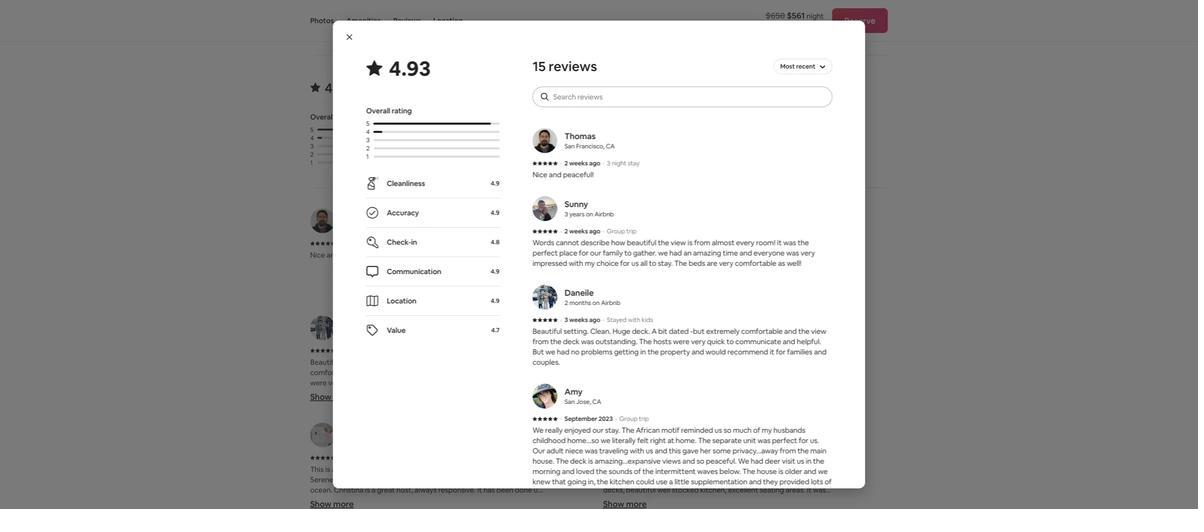 Task type: locate. For each thing, give the bounding box(es) containing it.
that
[[695, 420, 709, 429], [552, 478, 566, 487], [436, 496, 450, 505]]

thomas image
[[533, 128, 557, 153], [310, 209, 335, 234]]

older inside we really enjoyed our stay.  the african motif reminded us so much of my husbands childhood home...so we literally felt right at home.  the separate unit was perfect for us. our adult niece was traveling with us and this gave her some privacy...away from the main house.  the deck is amazing...expansive views and so peaceful.  we had deer visit us in the morning and loved the sounds of the intermittent waves below.  the house is older and we knew that going in, the kitchen could use a little supplementation and they provided lots of fans throughout the house to keep the airflow.  i would definitely stay here again and recommend it for family or friends visiting marin county.  there is a great market just down the road from the house...and i stumbled upon the saturday farmers market at
[[785, 467, 802, 477]]

an for we really enjoyed our stay.  the african motif reminded us so much of my husbands childhood home...so we literally felt right at home.  the separate unit was perfect for us.  our adult niece was traveling with us and this gave her some privacy...away from the main house.  the deck is amazing...expansive views and so peaceful.  we had deer visit us in the morning and loved the sounds of the intermittent waves below.  the house is older and we knew that going in, the kitchen could use a little supplementation and they provided lots of fans throughout the house to keep the airflow.  i would definitely stay here again and recommend it for family or friends visiting marin county.  there is a great market just down the road from the house...and i stumbled upon the saturday farmers market at larkspur landing.  great stay!
[[809, 261, 817, 270]]

but
[[533, 348, 544, 357], [460, 379, 472, 388]]

1 horizontal spatial room!
[[756, 238, 776, 248]]

2 what from the left
[[748, 465, 764, 475]]

supplementation inside we really enjoyed our stay.  the african motif reminded us so much of my husbands childhood home...so we literally felt right at home.  the separate unit was perfect for us. our adult niece was traveling with us and this gave her some privacy...away from the main house.  the deck is amazing...expansive views and so peaceful.  we had deer visit us in the morning and loved the sounds of the intermittent waves below.  the house is older and we knew that going in, the kitchen could use a little supplementation and they provided lots of fans throughout the house to keep the airflow.  i would definitely stay here again and recommend it for family or friends visiting marin county.  there is a great market just down the road from the house...and i stumbled upon the saturday farmers market at
[[691, 478, 747, 487]]

i left plus
[[632, 509, 634, 510]]

views up faustino 3 years on airbnb
[[671, 399, 690, 408]]

amazing
[[693, 249, 721, 258], [603, 271, 631, 281]]

· september 2023 · group trip up faustino image
[[560, 415, 649, 423]]

amy for we really enjoyed our stay.  the african motif reminded us so much of my husbands childhood home...so we literally felt right at home.  the separate unit was perfect for us.  our adult niece was traveling with us and this gave her some privacy...away from the main house.  the deck is amazing...expansive views and so peaceful.  we had deer visit us in the morning and loved the sounds of the intermittent waves below.  the house is older and we knew that going in, the kitchen could use a little supplementation and they provided lots of fans throughout the house to keep the airflow.  i would definitely stay here again and recommend it for family or friends visiting marin county.  there is a great market just down the road from the house...and i stumbled upon the saturday farmers market at larkspur landing.  great stay!
[[635, 318, 653, 329]]

in inside the beautiful setting. clean. huge deck. a bit dated -but extremely comfortable and the view from the deck was outstanding.  the hosts were very quick to communicate and helpful. but we had no problems getting in the property and would recommend it for families and couples.
[[640, 348, 646, 357]]

overall for 4.93
[[366, 106, 390, 116]]

0 horizontal spatial families
[[483, 389, 509, 398]]

or
[[636, 451, 643, 460], [614, 498, 621, 508]]

market down seating
[[770, 498, 794, 508]]

rating for 4.93
[[392, 106, 412, 116]]

1 vertical spatial saturday
[[700, 509, 729, 510]]

september inside the '4.93' "dialog"
[[564, 415, 597, 423]]

amy image
[[603, 316, 628, 341], [603, 316, 628, 341], [533, 384, 557, 409]]

overall rating
[[366, 106, 412, 116], [310, 112, 356, 122]]

thomas image
[[533, 128, 557, 153], [310, 209, 335, 234]]

daneile up '· 3 weeks ago · stayed with kids'
[[565, 288, 594, 298]]

hosts inside the '4.93' "dialog"
[[653, 337, 671, 347]]

1 vertical spatial quick
[[344, 379, 362, 388]]

husbands inside we really enjoyed our stay.  the african motif reminded us so much of my husbands childhood home...so we literally felt right at home.  the separate unit was perfect for us. our adult niece was traveling with us and this gave her some privacy...away from the main house.  the deck is amazing...expansive views and so peaceful.  we had deer visit us in the morning and loved the sounds of the intermittent waves below.  the house is older and we knew that going in, the kitchen could use a little supplementation and they provided lots of fans throughout the house to keep the airflow.  i would definitely stay here again and recommend it for family or friends visiting marin county.  there is a great market just down the road from the house...and i stumbled upon the saturday farmers market at
[[774, 426, 805, 435]]

wonderful up areas.
[[803, 476, 837, 485]]

1 horizontal spatial gather.
[[759, 261, 782, 270]]

with inside we really enjoyed our stay.  the african motif reminded us so much of my husbands childhood home...so we literally felt right at home.  the separate unit was perfect for us. our adult niece was traveling with us and this gave her some privacy...away from the main house.  the deck is amazing...expansive views and so peaceful.  we had deer visit us in the morning and loved the sounds of the intermittent waves below.  the house is older and we knew that going in, the kitchen could use a little supplementation and they provided lots of fans throughout the house to keep the airflow.  i would definitely stay here again and recommend it for family or friends visiting marin county.  there is a great market just down the road from the house...and i stumbled upon the saturday farmers market at
[[630, 447, 644, 456]]

intermittent for we really enjoyed our stay.  the african motif reminded us so much of my husbands childhood home...so we literally felt right at home.  the separate unit was perfect for us. our adult niece was traveling with us and this gave her some privacy...away from the main house.  the deck is amazing...expansive views and so peaceful.  we had deer visit us in the morning and loved the sounds of the intermittent waves below.  the house is older and we knew that going in, the kitchen could use a little supplementation and they provided lots of fans throughout the house to keep the airflow.  i would definitely stay here again and recommend it for family or friends visiting marin county.  there is a great market just down the road from the house...and i stumbled upon the saturday farmers market at 
[[655, 467, 696, 477]]

really down stayed
[[616, 358, 634, 367]]

knew right faustino
[[676, 420, 694, 429]]

some up pictures
[[713, 447, 731, 456]]

group
[[607, 228, 625, 236], [678, 240, 696, 248], [690, 347, 708, 355], [619, 415, 637, 423], [679, 454, 697, 462]]

visit for we really enjoyed our stay.  the african motif reminded us so much of my husbands childhood home...so we literally felt right at home.  the separate unit was perfect for us. our adult niece was traveling with us and this gave her some privacy...away from the main house.  the deck is amazing...expansive views and so peaceful.  we had deer visit us in the morning and loved the sounds of the intermittent waves below.  the house is older and we knew that going in, the kitchen could use a little supplementation and they provided lots of fans throughout the house to keep the airflow.  i would definitely stay here again and recommend it for family or friends visiting marin county.  there is a great market just down the road from the house...and i stumbled upon the saturday farmers market at 
[[782, 457, 795, 466]]

4.93
[[389, 55, 431, 82], [325, 79, 352, 97]]

us
[[631, 259, 639, 268], [826, 271, 833, 281], [786, 358, 793, 367], [825, 379, 832, 388], [806, 399, 813, 408], [715, 426, 722, 435], [646, 447, 653, 456], [797, 457, 804, 466]]

wonderful inside this is a wonderful place. it is better than what you see in the pictures. serene, peaceful, private, spacious with spectacular views of the ocean.  christina is a great host, always responsive. it has been done up simply, and elegantly - no clutter , and that adds to the spaciousness and peacefulness. my wife, daughter, son and i had a great experie
[[337, 465, 371, 475]]

0 vertical spatial supplementation
[[603, 430, 660, 439]]

weeks for thomas
[[569, 159, 588, 167]]

home. inside "we really enjoyed our stay.  the african motif reminded us so much of my husbands childhood home...so we literally felt right at home.  the separate unit was perfect for us.  our adult niece was traveling with us and this gave her some privacy...away from the main house.  the deck is amazing...expansive views and so peaceful.  we had deer visit us in the morning and loved the sounds of the intermittent waves below.  the house is older and we knew that going in, the kitchen could use a little supplementation and they provided lots of fans throughout the house to keep the airflow.  i would definitely stay here again and recommend it for family or friends visiting marin county.  there is a great market just down the road from the house...and i stumbled upon the saturday farmers market at larkspur landing.  great stay!"
[[792, 368, 813, 378]]

down inside "we really enjoyed our stay.  the african motif reminded us so much of my husbands childhood home...so we literally felt right at home.  the separate unit was perfect for us.  our adult niece was traveling with us and this gave her some privacy...away from the main house.  the deck is amazing...expansive views and so peaceful.  we had deer visit us in the morning and loved the sounds of the intermittent waves below.  the house is older and we knew that going in, the kitchen could use a little supplementation and they provided lots of fans throughout the house to keep the airflow.  i would definitely stay here again and recommend it for family or friends visiting marin county.  there is a great market just down the road from the house...and i stumbled upon the saturday farmers market at larkspur landing.  great stay!"
[[603, 461, 622, 470]]

· 2 weeks ago · group trip
[[560, 228, 636, 236], [631, 240, 707, 248]]

place inside the '4.93' "dialog"
[[559, 249, 577, 258]]

thomas inside the '4.93' "dialog"
[[565, 131, 596, 141]]

years for sunny
[[569, 211, 585, 218]]

huge down stayed
[[613, 327, 630, 336]]

our inside we really enjoyed our stay.  the african motif reminded us so much of my husbands childhood home...so we literally felt right at home.  the separate unit was perfect for us. our adult niece was traveling with us and this gave her some privacy...away from the main house.  the deck is amazing...expansive views and so peaceful.  we had deer visit us in the morning and loved the sounds of the intermittent waves below.  the house is older and we knew that going in, the kitchen could use a little supplementation and they provided lots of fans throughout the house to keep the airflow.  i would definitely stay here again and recommend it for family or friends visiting marin county.  there is a great market just down the road from the house...and i stumbled upon the saturday farmers market at
[[533, 447, 545, 456]]

thomas san francisco, ca up · 2 weeks ago · 3 night stay on the top
[[565, 131, 615, 150]]

great inside we really enjoyed our stay.  the african motif reminded us so much of my husbands childhood home...so we literally felt right at home.  the separate unit was perfect for us. our adult niece was traveling with us and this gave her some privacy...away from the main house.  the deck is amazing...expansive views and so peaceful.  we had deer visit us in the morning and loved the sounds of the intermittent waves below.  the house is older and we knew that going in, the kitchen could use a little supplementation and they provided lots of fans throughout the house to keep the airflow.  i would definitely stay here again and recommend it for family or friends visiting marin county.  there is a great market just down the road from the house...and i stumbled upon the saturday farmers market at
[[751, 498, 769, 508]]

thomas image for we really enjoyed our stay.  the african motif reminded us so much of my husbands childhood home...so we literally felt right at home.  the separate unit was perfect for us. our adult niece was traveling with us and this gave her some privacy...away from the main house.  the deck is amazing...expansive views and so peaceful.  we had deer visit us in the morning and loved the sounds of the intermittent waves below.  the house is older and we knew that going in, the kitchen could use a little supplementation and they provided lots of fans throughout the house to keep the airflow.  i would definitely stay here again and recommend it for family or friends visiting marin county.  there is a great market just down the road from the house...and i stumbled upon the saturday farmers market at 
[[533, 128, 557, 153]]

time
[[723, 249, 738, 258], [633, 271, 648, 281]]

thomas up · 2 weeks ago · 3 night stay on the top
[[565, 131, 596, 141]]

there up the stay!
[[740, 451, 760, 460]]

separate for we really enjoyed our stay.  the african motif reminded us so much of my husbands childhood home...so we literally felt right at home.  the separate unit was perfect for us.  our adult niece was traveling with us and this gave her some privacy...away from the main house.  the deck is amazing...expansive views and so peaceful.  we had deer visit us in the morning and loved the sounds of the intermittent waves below.  the house is older and we knew that going in, the kitchen could use a little supplementation and they provided lots of fans throughout the house to keep the airflow.  i would definitely stay here again and recommend it for family or friends visiting marin county.  there is a great market just down the road from the house...and i stumbled upon the saturday farmers market at larkspur landing.  great stay!
[[603, 379, 633, 388]]

1 horizontal spatial supplementation
[[691, 478, 747, 487]]

1 horizontal spatial it
[[477, 486, 482, 495]]

stumbled inside "we really enjoyed our stay.  the african motif reminded us so much of my husbands childhood home...so we literally felt right at home.  the separate unit was perfect for us.  our adult niece was traveling with us and this gave her some privacy...away from the main house.  the deck is amazing...expansive views and so peaceful.  we had deer visit us in the morning and loved the sounds of the intermittent waves below.  the house is older and we knew that going in, the kitchen could use a little supplementation and they provided lots of fans throughout the house to keep the airflow.  i would definitely stay here again and recommend it for family or friends visiting marin county.  there is a great market just down the road from the house...and i stumbled upon the saturday farmers market at larkspur landing.  great stay!"
[[726, 461, 758, 470]]

kitchen inside "we really enjoyed our stay.  the african motif reminded us so much of my husbands childhood home...so we literally felt right at home.  the separate unit was perfect for us.  our adult niece was traveling with us and this gave her some privacy...away from the main house.  the deck is amazing...expansive views and so peaceful.  we had deer visit us in the morning and loved the sounds of the intermittent waves below.  the house is older and we knew that going in, the kitchen could use a little supplementation and they provided lots of fans throughout the house to keep the airflow.  i would definitely stay here again and recommend it for family or friends visiting marin county.  there is a great market just down the road from the house...and i stumbled upon the saturday farmers market at larkspur landing.  great stay!"
[[753, 420, 778, 429]]

stay
[[628, 159, 640, 167], [406, 240, 417, 248], [726, 440, 740, 450], [745, 488, 759, 497]]

was
[[783, 238, 796, 248], [786, 249, 799, 258], [631, 261, 643, 270], [696, 271, 709, 281], [581, 337, 594, 347], [446, 368, 459, 378], [649, 379, 661, 388], [764, 379, 777, 388], [758, 436, 771, 446], [585, 447, 598, 456], [813, 486, 826, 495]]

1 horizontal spatial but
[[533, 348, 544, 357]]

1 horizontal spatial beautiful
[[533, 327, 562, 336]]

how down the 3 years on airbnb
[[682, 251, 696, 260]]

that right faustino 3 years on airbnb
[[695, 420, 709, 429]]

1 inside the '4.93' "dialog"
[[366, 153, 369, 161]]

describe inside the '4.93' "dialog"
[[581, 238, 610, 248]]

right
[[766, 368, 782, 378], [650, 436, 666, 446]]

show more
[[310, 392, 354, 403]]

1 horizontal spatial farmers
[[731, 509, 758, 510]]

an
[[684, 249, 692, 258], [809, 261, 817, 270]]

1 vertical spatial little
[[675, 478, 689, 487]]

0 vertical spatial daneile 2 months on airbnb
[[565, 288, 620, 307]]

place for we really enjoyed our stay.  the african motif reminded us so much of my husbands childhood home...so we literally felt right at home.  the separate unit was perfect for us.  our adult niece was traveling with us and this gave her some privacy...away from the main house.  the deck is amazing...expansive views and so peaceful.  we had deer visit us in the morning and loved the sounds of the intermittent waves below.  the house is older and we knew that going in, the kitchen could use a little supplementation and they provided lots of fans throughout the house to keep the airflow.  i would definitely stay here again and recommend it for family or friends visiting marin county.  there is a great market just down the road from the house...and i stumbled upon the saturday farmers market at larkspur landing.  great stay!
[[685, 261, 703, 270]]

1 vertical spatial waves
[[697, 467, 718, 477]]

marin
[[695, 451, 713, 460], [672, 498, 691, 508]]

cannot down the 3 years on airbnb
[[627, 251, 650, 260]]

5 inside the '4.93' "dialog"
[[366, 120, 369, 128]]

0 horizontal spatial waves
[[697, 467, 718, 477]]

supplementation for we really enjoyed our stay.  the african motif reminded us so much of my husbands childhood home...so we literally felt right at home.  the separate unit was perfect for us.  our adult niece was traveling with us and this gave her some privacy...away from the main house.  the deck is amazing...expansive views and so peaceful.  we had deer visit us in the morning and loved the sounds of the intermittent waves below.  the house is older and we knew that going in, the kitchen could use a little supplementation and they provided lots of fans throughout the house to keep the airflow.  i would definitely stay here again and recommend it for family or friends visiting marin county.  there is a great market just down the road from the house...and i stumbled upon the saturday farmers market at larkspur landing.  great stay!
[[603, 430, 660, 439]]

jose, down kids
[[647, 330, 662, 338]]

keep up need
[[612, 440, 629, 450]]

0 horizontal spatial you
[[465, 465, 477, 475]]

0 horizontal spatial room!
[[603, 261, 623, 270]]

it inside "we really enjoyed our stay.  the african motif reminded us so much of my husbands childhood home...so we literally felt right at home.  the separate unit was perfect for us.  our adult niece was traveling with us and this gave her some privacy...away from the main house.  the deck is amazing...expansive views and so peaceful.  we had deer visit us in the morning and loved the sounds of the intermittent waves below.  the house is older and we knew that going in, the kitchen could use a little supplementation and they provided lots of fans throughout the house to keep the airflow.  i would definitely stay here again and recommend it for family or friends visiting marin county.  there is a great market just down the road from the house...and i stumbled upon the saturday farmers market at larkspur landing.  great stay!"
[[834, 440, 839, 450]]

they inside we really enjoyed our stay.  the african motif reminded us so much of my husbands childhood home...so we literally felt right at home.  the separate unit was perfect for us. our adult niece was traveling with us and this gave her some privacy...away from the main house.  the deck is amazing...expansive views and so peaceful.  we had deer visit us in the morning and loved the sounds of the intermittent waves below.  the house is older and we knew that going in, the kitchen could use a little supplementation and they provided lots of fans throughout the house to keep the airflow.  i would definitely stay here again and recommend it for family or friends visiting marin county.  there is a great market just down the road from the house...and i stumbled upon the saturday farmers market at
[[763, 478, 778, 487]]

0 vertical spatial house...and
[[684, 461, 721, 470]]

daneile inside the '4.93' "dialog"
[[565, 288, 594, 298]]

beds for we really enjoyed our stay.  the african motif reminded us so much of my husbands childhood home...so we literally felt right at home.  the separate unit was perfect for us. our adult niece was traveling with us and this gave her some privacy...away from the main house.  the deck is amazing...expansive views and so peaceful.  we had deer visit us in the morning and loved the sounds of the intermittent waves below.  the house is older and we knew that going in, the kitchen could use a little supplementation and they provided lots of fans throughout the house to keep the airflow.  i would definitely stay here again and recommend it for family or friends visiting marin county.  there is a great market just down the road from the house...and i stumbled upon the saturday farmers market at 
[[689, 259, 705, 268]]

county. up pictures
[[714, 451, 739, 460]]

here inside "we really enjoyed our stay.  the african motif reminded us so much of my husbands childhood home...so we literally felt right at home.  the separate unit was perfect for us.  our adult niece was traveling with us and this gave her some privacy...away from the main house.  the deck is amazing...expansive views and so peaceful.  we had deer visit us in the morning and loved the sounds of the intermittent waves below.  the house is older and we knew that going in, the kitchen could use a little supplementation and they provided lots of fans throughout the house to keep the airflow.  i would definitely stay here again and recommend it for family or friends visiting marin county.  there is a great market just down the road from the house...and i stumbled upon the saturday farmers market at larkspur landing.  great stay!"
[[742, 440, 757, 450]]

again down space,
[[777, 488, 795, 497]]

knew right done
[[533, 478, 550, 487]]

jose,
[[647, 330, 662, 338], [576, 398, 591, 406]]

2 horizontal spatial night
[[807, 11, 824, 20]]

atanu image
[[310, 423, 335, 448]]

· 2 weeks ago · group trip down the 3 years on airbnb
[[631, 240, 707, 248]]

recommend
[[727, 348, 768, 357], [424, 389, 465, 398], [792, 440, 833, 450], [533, 498, 573, 508]]

upon up the tons
[[759, 461, 777, 470]]

husbands inside "we really enjoyed our stay.  the african motif reminded us so much of my husbands childhood home...so we literally felt right at home.  the separate unit was perfect for us.  our adult niece was traveling with us and this gave her some privacy...away from the main house.  the deck is amazing...expansive views and so peaceful.  we had deer visit us in the morning and loved the sounds of the intermittent waves below.  the house is older and we knew that going in, the kitchen could use a little supplementation and they provided lots of fans throughout the house to keep the airflow.  i would definitely stay here again and recommend it for family or friends visiting marin county.  there is a great market just down the road from the house...and i stumbled upon the saturday farmers market at larkspur landing.  great stay!"
[[615, 368, 647, 378]]

this up faustino image
[[617, 389, 630, 398]]

main for we really enjoyed our stay.  the african motif reminded us so much of my husbands childhood home...so we literally felt right at home.  the separate unit was perfect for us. our adult niece was traveling with us and this gave her some privacy...away from the main house.  the deck is amazing...expansive views and so peaceful.  we had deer visit us in the morning and loved the sounds of the intermittent waves below.  the house is older and we knew that going in, the kitchen could use a little supplementation and they provided lots of fans throughout the house to keep the airflow.  i would definitely stay here again and recommend it for family or friends visiting marin county.  there is a great market just down the road from the house...and i stumbled upon the saturday farmers market at 
[[810, 447, 827, 456]]

1 horizontal spatial extremely
[[706, 327, 740, 336]]

going left awaits
[[567, 478, 586, 487]]

that right up
[[552, 478, 566, 487]]

1 vertical spatial separate
[[712, 436, 742, 446]]

or for we really enjoyed our stay.  the african motif reminded us so much of my husbands childhood home...so we literally felt right at home.  the separate unit was perfect for us.  our adult niece was traveling with us and this gave her some privacy...away from the main house.  the deck is amazing...expansive views and so peaceful.  we had deer visit us in the morning and loved the sounds of the intermittent waves below.  the house is older and we knew that going in, the kitchen could use a little supplementation and they provided lots of fans throughout the house to keep the airflow.  i would definitely stay here again and recommend it for family or friends visiting marin county.  there is a great market just down the road from the house...and i stumbled upon the saturday farmers market at larkspur landing.  great stay!
[[636, 451, 643, 460]]

0 vertical spatial adult
[[726, 379, 743, 388]]

a
[[652, 327, 657, 336], [429, 358, 435, 367]]

felt for we really enjoyed our stay.  the african motif reminded us so much of my husbands childhood home...so we literally felt right at home.  the separate unit was perfect for us. our adult niece was traveling with us and this gave her some privacy...away from the main house.  the deck is amazing...expansive views and so peaceful.  we had deer visit us in the morning and loved the sounds of the intermittent waves below.  the house is older and we knew that going in, the kitchen could use a little supplementation and they provided lots of fans throughout the house to keep the airflow.  i would definitely stay here again and recommend it for family or friends visiting marin county.  there is a great market just down the road from the house...and i stumbled upon the saturday farmers market at 
[[637, 436, 649, 446]]

really down amy image
[[545, 426, 563, 435]]

airbnb
[[595, 211, 614, 218], [665, 223, 685, 231], [601, 299, 620, 307], [379, 330, 398, 338], [665, 437, 685, 445]]

daneile for we really enjoyed our stay.  the african motif reminded us so much of my husbands childhood home...so we literally felt right at home.  the separate unit was perfect for us. our adult niece was traveling with us and this gave her some privacy...away from the main house.  the deck is amazing...expansive views and so peaceful.  we had deer visit us in the morning and loved the sounds of the intermittent waves below.  the house is older and we knew that going in, the kitchen could use a little supplementation and they provided lots of fans throughout the house to keep the airflow.  i would definitely stay here again and recommend it for family or friends visiting marin county.  there is a great market just down the road from the house...and i stumbled upon the saturday farmers market at 
[[565, 288, 594, 298]]

recent
[[796, 62, 815, 70]]

i down adds
[[461, 507, 463, 510]]

marin inside "we really enjoyed our stay.  the african motif reminded us so much of my husbands childhood home...so we literally felt right at home.  the separate unit was perfect for us.  our adult niece was traveling with us and this gave her some privacy...away from the main house.  the deck is amazing...expansive views and so peaceful.  we had deer visit us in the morning and loved the sounds of the intermittent waves below.  the house is older and we knew that going in, the kitchen could use a little supplementation and they provided lots of fans throughout the house to keep the airflow.  i would definitely stay here again and recommend it for family or friends visiting marin county.  there is a great market just down the road from the house...and i stumbled upon the saturday farmers market at larkspur landing.  great stay!"
[[695, 451, 713, 460]]

0 horizontal spatial describe
[[581, 238, 610, 248]]

most recent
[[780, 62, 815, 70]]

ago left stayed
[[589, 316, 600, 324]]

weeks for daneile
[[569, 316, 588, 324]]

no left amy image
[[499, 379, 507, 388]]

0 horizontal spatial daneile
[[342, 318, 371, 329]]

1 vertical spatial us.
[[810, 436, 819, 446]]

0 vertical spatial clean.
[[590, 327, 611, 336]]

amazing...expansive up awaits
[[595, 457, 661, 466]]

0 vertical spatial beautiful
[[533, 327, 562, 336]]

it right place.
[[394, 465, 399, 475]]

kitchen
[[753, 420, 778, 429], [610, 478, 634, 487]]

throughout right up
[[548, 488, 586, 497]]

4 inside "dialog"
[[366, 128, 370, 136]]

no down '· 3 weeks ago · stayed with kids'
[[571, 348, 579, 357]]

0 vertical spatial well!
[[787, 259, 802, 268]]

sunny image
[[533, 197, 557, 221], [603, 209, 628, 234], [603, 209, 628, 234]]

0 vertical spatial deck.
[[632, 327, 650, 336]]

niece inside "we really enjoyed our stay.  the african motif reminded us so much of my husbands childhood home...so we literally felt right at home.  the separate unit was perfect for us.  our adult niece was traveling with us and this gave her some privacy...away from the main house.  the deck is amazing...expansive views and so peaceful.  we had deer visit us in the morning and loved the sounds of the intermittent waves below.  the house is older and we knew that going in, the kitchen could use a little supplementation and they provided lots of fans throughout the house to keep the airflow.  i would definitely stay here again and recommend it for family or friends visiting marin county.  there is a great market just down the road from the house...and i stumbled upon the saturday farmers market at larkspur landing.  great stay!"
[[744, 379, 762, 388]]

san
[[565, 142, 575, 150], [342, 223, 353, 231], [635, 330, 646, 338], [565, 398, 575, 406]]

knew inside "we really enjoyed our stay.  the african motif reminded us so much of my husbands childhood home...so we literally felt right at home.  the separate unit was perfect for us.  our adult niece was traveling with us and this gave her some privacy...away from the main house.  the deck is amazing...expansive views and so peaceful.  we had deer visit us in the morning and loved the sounds of the intermittent waves below.  the house is older and we knew that going in, the kitchen could use a little supplementation and they provided lots of fans throughout the house to keep the airflow.  i would definitely stay here again and recommend it for family or friends visiting marin county.  there is a great market just down the road from the house...and i stumbled upon the saturday farmers market at larkspur landing.  great stay!"
[[676, 420, 694, 429]]

hosts
[[653, 337, 671, 347], [518, 368, 536, 378], [670, 507, 688, 510]]

property inside the beautiful setting. clean. huge deck. a bit dated -but extremely comfortable and the view from the deck was outstanding.  the hosts were very quick to communicate and helpful. but we had no problems getting in the property and would recommend it for families and couples.
[[660, 348, 690, 357]]

provided for we really enjoyed our stay.  the african motif reminded us so much of my husbands childhood home...so we literally felt right at home.  the separate unit was perfect for us. our adult niece was traveling with us and this gave her some privacy...away from the main house.  the deck is amazing...expansive views and so peaceful.  we had deer visit us in the morning and loved the sounds of the intermittent waves below.  the house is older and we knew that going in, the kitchen could use a little supplementation and they provided lots of fans throughout the house to keep the airflow.  i would definitely stay here again and recommend it for family or friends visiting marin county.  there is a great market just down the road from the house...and i stumbled upon the saturday farmers market at 
[[780, 478, 809, 487]]

0 horizontal spatial jose,
[[576, 398, 591, 406]]

motif for we really enjoyed our stay.  the african motif reminded us so much of my husbands childhood home...so we literally felt right at home.  the separate unit was perfect for us. our adult niece was traveling with us and this gave her some privacy...away from the main house.  the deck is amazing...expansive views and so peaceful.  we had deer visit us in the morning and loved the sounds of the intermittent waves below.  the house is older and we knew that going in, the kitchen could use a little supplementation and they provided lots of fans throughout the house to keep the airflow.  i would definitely stay here again and recommend it for family or friends visiting marin county.  there is a great market just down the road from the house...and i stumbled upon the saturday farmers market at 
[[661, 426, 679, 435]]

0 vertical spatial location
[[434, 16, 463, 25]]

great inside "we really enjoyed our stay.  the african motif reminded us so much of my husbands childhood home...so we literally felt right at home.  the separate unit was perfect for us.  our adult niece was traveling with us and this gave her some privacy...away from the main house.  the deck is amazing...expansive views and so peaceful.  we had deer visit us in the morning and loved the sounds of the intermittent waves below.  the house is older and we knew that going in, the kitchen could use a little supplementation and they provided lots of fans throughout the house to keep the airflow.  i would definitely stay here again and recommend it for family or friends visiting marin county.  there is a great market just down the road from the house...and i stumbled upon the saturday farmers market at larkspur landing.  great stay!"
[[773, 451, 791, 460]]

0 vertical spatial thomas image
[[533, 128, 557, 153]]

would
[[706, 348, 726, 357], [402, 389, 422, 398], [672, 440, 692, 450], [691, 488, 711, 497]]

her up faustino
[[649, 389, 660, 398]]

0 horizontal spatial again
[[758, 440, 776, 450]]

0 horizontal spatial nice and peaceful!
[[310, 251, 372, 260]]

choice inside the '4.93' "dialog"
[[597, 259, 619, 268]]

below. for we really enjoyed our stay.  the african motif reminded us so much of my husbands childhood home...so we literally felt right at home.  the separate unit was perfect for us. our adult niece was traveling with us and this gave her some privacy...away from the main house.  the deck is amazing...expansive views and so peaceful.  we had deer visit us in the morning and loved the sounds of the intermittent waves below.  the house is older and we knew that going in, the kitchen could use a little supplementation and they provided lots of fans throughout the house to keep the airflow.  i would definitely stay here again and recommend it for family or friends visiting marin county.  there is a great market just down the road from the house...and i stumbled upon the saturday farmers market at 
[[719, 467, 741, 477]]

0 vertical spatial cannot
[[556, 238, 579, 248]]

· september 2023 · group trip for we really enjoyed our stay.  the african motif reminded us so much of my husbands childhood home...so we literally felt right at home.  the separate unit was perfect for us. our adult niece was traveling with us and this gave her some privacy...away from the main house.  the deck is amazing...expansive views and so peaceful.  we had deer visit us in the morning and loved the sounds of the intermittent waves below.  the house is older and we knew that going in, the kitchen could use a little supplementation and they provided lots of fans throughout the house to keep the airflow.  i would definitely stay here again and recommend it for family or friends visiting marin county.  there is a great market just down the road from the house...and i stumbled upon the saturday farmers market at 
[[560, 415, 649, 423]]

views inside we really enjoyed our stay.  the african motif reminded us so much of my husbands childhood home...so we literally felt right at home.  the separate unit was perfect for us. our adult niece was traveling with us and this gave her some privacy...away from the main house.  the deck is amazing...expansive views and so peaceful.  we had deer visit us in the morning and loved the sounds of the intermittent waves below.  the house is older and we knew that going in, the kitchen could use a little supplementation and they provided lots of fans throughout the house to keep the airflow.  i would definitely stay here again and recommend it for family or friends visiting marin county.  there is a great market just down the road from the house...and i stumbled upon the saturday farmers market at
[[662, 457, 681, 466]]

older
[[631, 420, 649, 429], [785, 467, 802, 477]]

1 vertical spatial getting
[[310, 389, 335, 398]]

huge down value
[[390, 358, 408, 367]]

1 horizontal spatial jose,
[[647, 330, 662, 338]]

0 vertical spatial wonderful
[[337, 465, 371, 475]]

in inside this is a wonderful place. it is better than what you see in the pictures. serene, peaceful, private, spacious with spectacular views of the ocean.  christina is a great host, always responsive. it has been done up simply, and elegantly - no clutter , and that adds to the spaciousness and peacefulness. my wife, daughter, son and i had a great experie
[[492, 465, 498, 475]]

most
[[780, 62, 795, 70]]

some up faustino
[[661, 389, 680, 398]]

knew for we really enjoyed our stay.  the african motif reminded us so much of my husbands childhood home...so we literally felt right at home.  the separate unit was perfect for us. our adult niece was traveling with us and this gave her some privacy...away from the main house.  the deck is amazing...expansive views and so peaceful.  we had deer visit us in the morning and loved the sounds of the intermittent waves below.  the house is older and we knew that going in, the kitchen could use a little supplementation and they provided lots of fans throughout the house to keep the airflow.  i would definitely stay here again and recommend it for family or friends visiting marin county.  there is a great market just down the road from the house...and i stumbled upon the saturday farmers market at 
[[533, 478, 550, 487]]

wife,
[[383, 507, 399, 510]]

county. inside we really enjoyed our stay.  the african motif reminded us so much of my husbands childhood home...so we literally felt right at home.  the separate unit was perfect for us. our adult niece was traveling with us and this gave her some privacy...away from the main house.  the deck is amazing...expansive views and so peaceful.  we had deer visit us in the morning and loved the sounds of the intermittent waves below.  the house is older and we knew that going in, the kitchen could use a little supplementation and they provided lots of fans throughout the house to keep the airflow.  i would definitely stay here again and recommend it for family or friends visiting marin county.  there is a great market just down the road from the house...and i stumbled upon the saturday farmers market at
[[692, 498, 716, 508]]

visiting for we really enjoyed our stay.  the african motif reminded us so much of my husbands childhood home...so we literally felt right at home.  the separate unit was perfect for us.  our adult niece was traveling with us and this gave her some privacy...away from the main house.  the deck is amazing...expansive views and so peaceful.  we had deer visit us in the morning and loved the sounds of the intermittent waves below.  the house is older and we knew that going in, the kitchen could use a little supplementation and they provided lots of fans throughout the house to keep the airflow.  i would definitely stay here again and recommend it for family or friends visiting marin county.  there is a great market just down the road from the house...and i stumbled upon the saturday farmers market at larkspur landing.  great stay!
[[670, 451, 693, 460]]

great up space,
[[773, 451, 791, 460]]

2 vertical spatial night
[[390, 240, 404, 248]]

much
[[804, 358, 823, 367], [733, 426, 752, 435]]

every inside the '4.93' "dialog"
[[736, 238, 755, 248]]

beautiful inside the '4.93' "dialog"
[[627, 238, 656, 248]]

nice and peaceful! inside list
[[310, 251, 372, 260]]

saturday for we really enjoyed our stay.  the african motif reminded us so much of my husbands childhood home...so we literally felt right at home.  the separate unit was perfect for us.  our adult niece was traveling with us and this gave her some privacy...away from the main house.  the deck is amazing...expansive views and so peaceful.  we had deer visit us in the morning and loved the sounds of the intermittent waves below.  the house is older and we knew that going in, the kitchen could use a little supplementation and they provided lots of fans throughout the house to keep the airflow.  i would definitely stay here again and recommend it for family or friends visiting marin county.  there is a great market just down the road from the house...and i stumbled upon the saturday farmers market at larkspur landing.  great stay!
[[791, 461, 820, 470]]

unit
[[634, 379, 647, 388], [743, 436, 756, 446]]

visit inside "we really enjoyed our stay.  the african motif reminded us so much of my husbands childhood home...so we literally felt right at home.  the separate unit was perfect for us.  our adult niece was traveling with us and this gave her some privacy...away from the main house.  the deck is amazing...expansive views and so peaceful.  we had deer visit us in the morning and loved the sounds of the intermittent waves below.  the house is older and we knew that going in, the kitchen could use a little supplementation and they provided lots of fans throughout the house to keep the airflow.  i would definitely stay here again and recommend it for family or friends visiting marin county.  there is a great market just down the road from the house...and i stumbled upon the saturday farmers market at larkspur landing.  great stay!"
[[791, 399, 804, 408]]

upon
[[759, 461, 777, 470], [668, 509, 685, 510]]

0 vertical spatial provided
[[692, 430, 722, 439]]

visiting inside "we really enjoyed our stay.  the african motif reminded us so much of my husbands childhood home...so we literally felt right at home.  the separate unit was perfect for us.  our adult niece was traveling with us and this gave her some privacy...away from the main house.  the deck is amazing...expansive views and so peaceful.  we had deer visit us in the morning and loved the sounds of the intermittent waves below.  the house is older and we knew that going in, the kitchen could use a little supplementation and they provided lots of fans throughout the house to keep the airflow.  i would definitely stay here again and recommend it for family or friends visiting marin county.  there is a great market just down the road from the house...and i stumbled upon the saturday farmers market at larkspur landing.  great stay!"
[[670, 451, 693, 460]]

much inside "we really enjoyed our stay.  the african motif reminded us so much of my husbands childhood home...so we literally felt right at home.  the separate unit was perfect for us.  our adult niece was traveling with us and this gave her some privacy...away from the main house.  the deck is amazing...expansive views and so peaceful.  we had deer visit us in the morning and loved the sounds of the intermittent waves below.  the house is older and we knew that going in, the kitchen could use a little supplementation and they provided lots of fans throughout the house to keep the airflow.  i would definitely stay here again and recommend it for family or friends visiting marin county.  there is a great market just down the road from the house...and i stumbled upon the saturday farmers market at larkspur landing.  great stay!"
[[804, 358, 823, 367]]

0 horizontal spatial clean.
[[368, 358, 389, 367]]

amy right stayed
[[635, 318, 653, 329]]

older up areas.
[[785, 467, 802, 477]]

was inside the you need only to look at the pictures to see what a beautiful view awaits you at this lovely home. great location, tons of space, wonderful decks, beautiful well stocked kitchen, excellent seating areas. it was perfect for a multi-generational trip celebrating some important milestones. plus our hosts were terrific- great communication
[[813, 486, 826, 495]]

us. inside we really enjoyed our stay.  the african motif reminded us so much of my husbands childhood home...so we literally felt right at home.  the separate unit was perfect for us. our adult niece was traveling with us and this gave her some privacy...away from the main house.  the deck is amazing...expansive views and so peaceful.  we had deer visit us in the morning and loved the sounds of the intermittent waves below.  the house is older and we knew that going in, the kitchen could use a little supplementation and they provided lots of fans throughout the house to keep the airflow.  i would definitely stay here again and recommend it for family or friends visiting marin county.  there is a great market just down the road from the house...and i stumbled upon the saturday farmers market at
[[810, 436, 819, 446]]

1 horizontal spatial overall rating
[[366, 106, 412, 116]]

we
[[658, 249, 668, 258], [783, 261, 793, 270], [545, 348, 555, 357], [717, 368, 727, 378], [473, 379, 483, 388], [664, 420, 674, 429], [601, 436, 610, 446], [818, 467, 828, 477]]

adds
[[452, 496, 468, 505]]

1 vertical spatial 15
[[361, 79, 374, 97]]

nice inside the '4.93' "dialog"
[[533, 170, 547, 180]]

francisco,
[[576, 142, 605, 150], [354, 223, 382, 231]]

1 horizontal spatial thomas
[[565, 131, 596, 141]]

county. inside "we really enjoyed our stay.  the african motif reminded us so much of my husbands childhood home...so we literally felt right at home.  the separate unit was perfect for us.  our adult niece was traveling with us and this gave her some privacy...away from the main house.  the deck is amazing...expansive views and so peaceful.  we had deer visit us in the morning and loved the sounds of the intermittent waves below.  the house is older and we knew that going in, the kitchen could use a little supplementation and they provided lots of fans throughout the house to keep the airflow.  i would definitely stay here again and recommend it for family or friends visiting marin county.  there is a great market just down the road from the house...and i stumbled upon the saturday farmers market at larkspur landing.  great stay!"
[[714, 451, 739, 460]]

peaceful. for we really enjoyed our stay.  the african motif reminded us so much of my husbands childhood home...so we literally felt right at home.  the separate unit was perfect for us.  our adult niece was traveling with us and this gave her some privacy...away from the main house.  the deck is amazing...expansive views and so peaceful.  we had deer visit us in the morning and loved the sounds of the intermittent waves below.  the house is older and we knew that going in, the kitchen could use a little supplementation and they provided lots of fans throughout the house to keep the airflow.  i would definitely stay here again and recommend it for family or friends visiting marin county.  there is a great market just down the road from the house...and i stumbled upon the saturday farmers market at larkspur landing.  great stay!
[[715, 399, 745, 408]]

reminded inside "we really enjoyed our stay.  the african motif reminded us so much of my husbands childhood home...so we literally felt right at home.  the separate unit was perfect for us.  our adult niece was traveling with us and this gave her some privacy...away from the main house.  the deck is amazing...expansive views and so peaceful.  we had deer visit us in the morning and loved the sounds of the intermittent waves below.  the house is older and we knew that going in, the kitchen could use a little supplementation and they provided lots of fans throughout the house to keep the airflow.  i would definitely stay here again and recommend it for family or friends visiting marin county.  there is a great market just down the road from the house...and i stumbled upon the saturday farmers market at larkspur landing.  great stay!"
[[752, 358, 784, 367]]

saturday
[[791, 461, 820, 470], [700, 509, 729, 510]]

reviews button
[[393, 0, 421, 41]]

0 horizontal spatial but
[[460, 379, 472, 388]]

my
[[585, 259, 595, 268], [779, 271, 789, 281], [603, 368, 614, 378], [762, 426, 772, 435]]

throughout for we really enjoyed our stay.  the african motif reminded us so much of my husbands childhood home...so we literally felt right at home.  the separate unit was perfect for us.  our adult niece was traveling with us and this gave her some privacy...away from the main house.  the deck is amazing...expansive views and so peaceful.  we had deer visit us in the morning and loved the sounds of the intermittent waves below.  the house is older and we knew that going in, the kitchen could use a little supplementation and they provided lots of fans throughout the house to keep the airflow.  i would definitely stay here again and recommend it for family or friends visiting marin county.  there is a great market just down the road from the house...and i stumbled upon the saturday farmers market at larkspur landing.  great stay!
[[761, 430, 799, 439]]

amy san jose, ca for we really enjoyed our stay.  the african motif reminded us so much of my husbands childhood home...so we literally felt right at home.  the separate unit was perfect for us. our adult niece was traveling with us and this gave her some privacy...away from the main house.  the deck is amazing...expansive views and so peaceful.  we had deer visit us in the morning and loved the sounds of the intermittent waves below.  the house is older and we knew that going in, the kitchen could use a little supplementation and they provided lots of fans throughout the house to keep the airflow.  i would definitely stay here again and recommend it for family or friends visiting marin county.  there is a great market just down the road from the house...and i stumbled upon the saturday farmers market at 
[[565, 387, 601, 406]]

throughout up space,
[[761, 430, 799, 439]]

stumbled down multi-
[[635, 509, 667, 510]]

thomas san francisco, ca up 2 weeks ago · 3 night stay
[[342, 211, 393, 231]]

0 horizontal spatial down
[[603, 461, 622, 470]]

fans right done
[[533, 488, 547, 497]]

1 horizontal spatial below.
[[790, 410, 812, 419]]

0 horizontal spatial could
[[636, 478, 654, 487]]

faustino image
[[603, 423, 628, 448]]

house
[[603, 420, 623, 429], [814, 430, 834, 439], [757, 467, 777, 477], [600, 488, 621, 497]]

stumbled for we really enjoyed our stay.  the african motif reminded us so much of my husbands childhood home...so we literally felt right at home.  the separate unit was perfect for us. our adult niece was traveling with us and this gave her some privacy...away from the main house.  the deck is amazing...expansive views and so peaceful.  we had deer visit us in the morning and loved the sounds of the intermittent waves below.  the house is older and we knew that going in, the kitchen could use a little supplementation and they provided lots of fans throughout the house to keep the airflow.  i would definitely stay here again and recommend it for family or friends visiting marin county.  there is a great market just down the road from the house...and i stumbled upon the saturday farmers market at 
[[635, 509, 667, 510]]

0 horizontal spatial no
[[385, 496, 393, 505]]

really inside "we really enjoyed our stay.  the african motif reminded us so much of my husbands childhood home...so we literally felt right at home.  the separate unit was perfect for us.  our adult niece was traveling with us and this gave her some privacy...away from the main house.  the deck is amazing...expansive views and so peaceful.  we had deer visit us in the morning and loved the sounds of the intermittent waves below.  the house is older and we knew that going in, the kitchen could use a little supplementation and they provided lots of fans throughout the house to keep the airflow.  i would definitely stay here again and recommend it for family or friends visiting marin county.  there is a great market just down the road from the house...and i stumbled upon the saturday farmers market at larkspur landing.  great stay!"
[[616, 358, 634, 367]]

supplementation up 'august'
[[603, 430, 660, 439]]

setting. down '· 3 weeks ago · stayed with kids'
[[564, 327, 589, 336]]

enjoyed for we really enjoyed our stay.  the african motif reminded us so much of my husbands childhood home...so we literally felt right at home.  the separate unit was perfect for us.  our adult niece was traveling with us and this gave her some privacy...away from the main house.  the deck is amazing...expansive views and so peaceful.  we had deer visit us in the morning and loved the sounds of the intermittent waves below.  the house is older and we knew that going in, the kitchen could use a little supplementation and they provided lots of fans throughout the house to keep the airflow.  i would definitely stay here again and recommend it for family or friends visiting marin county.  there is a great market just down the road from the house...and i stumbled upon the saturday farmers market at larkspur landing.  great stay!
[[635, 358, 662, 367]]

everyone for we really enjoyed our stay.  the african motif reminded us so much of my husbands childhood home...so we literally felt right at home.  the separate unit was perfect for us.  our adult niece was traveling with us and this gave her some privacy...away from the main house.  the deck is amazing...expansive views and so peaceful.  we had deer visit us in the morning and loved the sounds of the intermittent waves below.  the house is older and we knew that going in, the kitchen could use a little supplementation and they provided lots of fans throughout the house to keep the airflow.  i would definitely stay here again and recommend it for family or friends visiting marin county.  there is a great market just down the road from the house...and i stumbled upon the saturday farmers market at larkspur landing.  great stay!
[[664, 271, 695, 281]]

marin down stocked
[[672, 498, 691, 508]]

childhood inside "we really enjoyed our stay.  the african motif reminded us so much of my husbands childhood home...so we literally felt right at home.  the separate unit was perfect for us.  our adult niece was traveling with us and this gave her some privacy...away from the main house.  the deck is amazing...expansive views and so peaceful.  we had deer visit us in the morning and loved the sounds of the intermittent waves below.  the house is older and we knew that going in, the kitchen could use a little supplementation and they provided lots of fans throughout the house to keep the airflow.  i would definitely stay here again and recommend it for family or friends visiting marin county.  there is a great market just down the road from the house...and i stumbled upon the saturday farmers market at larkspur landing.  great stay!"
[[649, 368, 682, 378]]

1 horizontal spatial 4.8
[[574, 123, 588, 135]]

0 vertical spatial -
[[690, 327, 693, 336]]

waves inside "we really enjoyed our stay.  the african motif reminded us so much of my husbands childhood home...so we literally felt right at home.  the separate unit was perfect for us.  our adult niece was traveling with us and this gave her some privacy...away from the main house.  the deck is amazing...expansive views and so peaceful.  we had deer visit us in the morning and loved the sounds of the intermittent waves below.  the house is older and we knew that going in, the kitchen could use a little supplementation and they provided lots of fans throughout the house to keep the airflow.  i would definitely stay here again and recommend it for family or friends visiting marin county.  there is a great market just down the road from the house...and i stumbled upon the saturday farmers market at larkspur landing.  great stay!"
[[768, 410, 789, 419]]

all inside the '4.93' "dialog"
[[640, 259, 648, 268]]

you down need
[[626, 476, 638, 485]]

marin up pictures
[[695, 451, 713, 460]]

beds inside the '4.93' "dialog"
[[689, 259, 705, 268]]

views up larkspur
[[662, 457, 681, 466]]

farmers inside we really enjoyed our stay.  the african motif reminded us so much of my husbands childhood home...so we literally felt right at home.  the separate unit was perfect for us. our adult niece was traveling with us and this gave her some privacy...away from the main house.  the deck is amazing...expansive views and so peaceful.  we had deer visit us in the morning and loved the sounds of the intermittent waves below.  the house is older and we knew that going in, the kitchen could use a little supplementation and they provided lots of fans throughout the house to keep the airflow.  i would definitely stay here again and recommend it for family or friends visiting marin county.  there is a great market just down the road from the house...and i stumbled upon the saturday farmers market at
[[731, 509, 758, 510]]

farmers
[[603, 471, 630, 481], [731, 509, 758, 510]]

or down 'decks,'
[[614, 498, 621, 508]]

0 vertical spatial getting
[[614, 348, 639, 357]]

sounds inside we really enjoyed our stay.  the african motif reminded us so much of my husbands childhood home...so we literally felt right at home.  the separate unit was perfect for us. our adult niece was traveling with us and this gave her some privacy...away from the main house.  the deck is amazing...expansive views and so peaceful.  we had deer visit us in the morning and loved the sounds of the intermittent waves below.  the house is older and we knew that going in, the kitchen could use a little supplementation and they provided lots of fans throughout the house to keep the airflow.  i would definitely stay here again and recommend it for family or friends visiting marin county.  there is a great market just down the road from the house...and i stumbled upon the saturday farmers market at
[[609, 467, 632, 477]]

below. inside we really enjoyed our stay.  the african motif reminded us so much of my husbands childhood home...so we literally felt right at home.  the separate unit was perfect for us. our adult niece was traveling with us and this gave her some privacy...away from the main house.  the deck is amazing...expansive views and so peaceful.  we had deer visit us in the morning and loved the sounds of the intermittent waves below.  the house is older and we knew that going in, the kitchen could use a little supplementation and they provided lots of fans throughout the house to keep the airflow.  i would definitely stay here again and recommend it for family or friends visiting marin county.  there is a great market just down the road from the house...and i stumbled upon the saturday farmers market at
[[719, 467, 741, 477]]

1 horizontal spatial time
[[723, 249, 738, 258]]

trip
[[626, 228, 636, 236], [697, 240, 707, 248], [710, 347, 720, 355], [639, 415, 649, 423], [698, 454, 708, 462], [710, 496, 721, 505]]

in, inside we really enjoyed our stay.  the african motif reminded us so much of my husbands childhood home...so we literally felt right at home.  the separate unit was perfect for us. our adult niece was traveling with us and this gave her some privacy...away from the main house.  the deck is amazing...expansive views and so peaceful.  we had deer visit us in the morning and loved the sounds of the intermittent waves below.  the house is older and we knew that going in, the kitchen could use a little supplementation and they provided lots of fans throughout the house to keep the airflow.  i would definitely stay here again and recommend it for family or friends visiting marin county.  there is a great market just down the road from the house...and i stumbled upon the saturday farmers market at
[[588, 478, 595, 487]]

airbnb for · 2 weeks ago · group trip
[[595, 211, 614, 218]]

visiting for we really enjoyed our stay.  the african motif reminded us so much of my husbands childhood home...so we literally felt right at home.  the separate unit was perfect for us. our adult niece was traveling with us and this gave her some privacy...away from the main house.  the deck is amazing...expansive views and so peaceful.  we had deer visit us in the morning and loved the sounds of the intermittent waves below.  the house is older and we knew that going in, the kitchen could use a little supplementation and they provided lots of fans throughout the house to keep the airflow.  i would definitely stay here again and recommend it for family or friends visiting marin county.  there is a great market just down the road from the house...and i stumbled upon the saturday farmers market at 
[[647, 498, 671, 508]]

1 horizontal spatial huge
[[613, 327, 630, 336]]

this inside we really enjoyed our stay.  the african motif reminded us so much of my husbands childhood home...so we literally felt right at home.  the separate unit was perfect for us. our adult niece was traveling with us and this gave her some privacy...away from the main house.  the deck is amazing...expansive views and so peaceful.  we had deer visit us in the morning and loved the sounds of the intermittent waves below.  the house is older and we knew that going in, the kitchen could use a little supplementation and they provided lots of fans throughout the house to keep the airflow.  i would definitely stay here again and recommend it for family or friends visiting marin county.  there is a great market just down the road from the house...and i stumbled upon the saturday farmers market at
[[669, 447, 681, 456]]

market for we really enjoyed our stay.  the african motif reminded us so much of my husbands childhood home...so we literally felt right at home.  the separate unit was perfect for us. our adult niece was traveling with us and this gave her some privacy...away from the main house.  the deck is amazing...expansive views and so peaceful.  we had deer visit us in the morning and loved the sounds of the intermittent waves below.  the house is older and we knew that going in, the kitchen could use a little supplementation and they provided lots of fans throughout the house to keep the airflow.  i would definitely stay here again and recommend it for family or friends visiting marin county.  there is a great market just down the road from the house...and i stumbled upon the saturday farmers market at 
[[770, 498, 794, 508]]

thomas san francisco, ca for we really enjoyed our stay.  the african motif reminded us so much of my husbands childhood home...so we literally felt right at home.  the separate unit was perfect for us.  our adult niece was traveling with us and this gave her some privacy...away from the main house.  the deck is amazing...expansive views and so peaceful.  we had deer visit us in the morning and loved the sounds of the intermittent waves below.  the house is older and we knew that going in, the kitchen could use a little supplementation and they provided lots of fans throughout the house to keep the airflow.  i would definitely stay here again and recommend it for family or friends visiting marin county.  there is a great market just down the road from the house...and i stumbled upon the saturday farmers market at larkspur landing.  great stay!
[[342, 211, 393, 231]]

house...and down 'decks,'
[[593, 509, 630, 510]]

overall
[[366, 106, 390, 116], [310, 112, 334, 122]]

location right reviews button
[[434, 16, 463, 25]]

friends up "look"
[[645, 451, 668, 460]]

1 vertical spatial amy san jose, ca
[[565, 387, 601, 406]]

1 see from the left
[[479, 465, 490, 475]]

2
[[366, 144, 370, 152], [310, 151, 314, 159], [564, 159, 568, 167], [564, 228, 568, 236], [342, 240, 346, 248], [635, 240, 639, 248], [565, 299, 568, 307], [342, 330, 346, 338]]

amy san jose, ca
[[635, 318, 672, 338], [565, 387, 601, 406]]

were
[[673, 337, 690, 347], [310, 379, 327, 388], [690, 507, 706, 510]]

it left has
[[477, 486, 482, 495]]

provided up important
[[780, 478, 809, 487]]

2 vertical spatial that
[[436, 496, 450, 505]]

i inside this is a wonderful place. it is better than what you see in the pictures. serene, peaceful, private, spacious with spectacular views of the ocean.  christina is a great host, always responsive. it has been done up simply, and elegantly - no clutter , and that adds to the spaciousness and peacefulness. my wife, daughter, son and i had a great experie
[[461, 507, 463, 510]]

airflow. inside we really enjoyed our stay.  the african motif reminded us so much of my husbands childhood home...so we literally felt right at home.  the separate unit was perfect for us. our adult niece was traveling with us and this gave her some privacy...away from the main house.  the deck is amazing...expansive views and so peaceful.  we had deer visit us in the morning and loved the sounds of the intermittent waves below.  the house is older and we knew that going in, the kitchen could use a little supplementation and they provided lots of fans throughout the house to keep the airflow.  i would definitely stay here again and recommend it for family or friends visiting marin county.  there is a great market just down the road from the house...and i stumbled upon the saturday farmers market at
[[662, 488, 686, 497]]

reminded for we really enjoyed our stay.  the african motif reminded us so much of my husbands childhood home...so we literally felt right at home.  the separate unit was perfect for us. our adult niece was traveling with us and this gave her some privacy...away from the main house.  the deck is amazing...expansive views and so peaceful.  we had deer visit us in the morning and loved the sounds of the intermittent waves below.  the house is older and we knew that going in, the kitchen could use a little supplementation and they provided lots of fans throughout the house to keep the airflow.  i would definitely stay here again and recommend it for family or friends visiting marin county.  there is a great market just down the road from the house...and i stumbled upon the saturday farmers market at 
[[681, 426, 713, 435]]

morning for we really enjoyed our stay.  the african motif reminded us so much of my husbands childhood home...so we literally felt right at home.  the separate unit was perfect for us.  our adult niece was traveling with us and this gave her some privacy...away from the main house.  the deck is amazing...expansive views and so peaceful.  we had deer visit us in the morning and loved the sounds of the intermittent waves below.  the house is older and we knew that going in, the kitchen could use a little supplementation and they provided lots of fans throughout the house to keep the airflow.  i would definitely stay here again and recommend it for family or friends visiting marin county.  there is a great market just down the road from the house...and i stumbled upon the saturday farmers market at larkspur landing.  great stay!
[[603, 410, 631, 419]]

gave
[[631, 389, 647, 398], [682, 447, 699, 456]]

1 vertical spatial house...and
[[593, 509, 630, 510]]

county.
[[714, 451, 739, 460], [692, 498, 716, 508]]

this is a wonderful place. it is better than what you see in the pictures. serene, peaceful, private, spacious with spectacular views of the ocean.  christina is a great host, always responsive. it has been done up simply, and elegantly - no clutter , and that adds to the spaciousness and peacefulness. my wife, daughter, son and i had a great experie
[[310, 465, 542, 510]]

peaceful! down 2 weeks ago · 3 night stay
[[341, 251, 372, 260]]

well! for we really enjoyed our stay.  the african motif reminded us so much of my husbands childhood home...so we literally felt right at home.  the separate unit was perfect for us. our adult niece was traveling with us and this gave her some privacy...away from the main house.  the deck is amazing...expansive views and so peaceful.  we had deer visit us in the morning and loved the sounds of the intermittent waves below.  the house is older and we knew that going in, the kitchen could use a little supplementation and they provided lots of fans throughout the house to keep the airflow.  i would definitely stay here again and recommend it for family or friends visiting marin county.  there is a great market just down the road from the house...and i stumbled upon the saturday farmers market at 
[[787, 259, 802, 268]]

african inside we really enjoyed our stay.  the african motif reminded us so much of my husbands childhood home...so we literally felt right at home.  the separate unit was perfect for us. our adult niece was traveling with us and this gave her some privacy...away from the main house.  the deck is amazing...expansive views and so peaceful.  we had deer visit us in the morning and loved the sounds of the intermittent waves below.  the house is older and we knew that going in, the kitchen could use a little supplementation and they provided lots of fans throughout the house to keep the airflow.  i would definitely stay here again and recommend it for family or friends visiting marin county.  there is a great market just down the road from the house...and i stumbled upon the saturday farmers market at
[[636, 426, 660, 435]]

nice and peaceful! up sunny
[[533, 170, 594, 180]]

great inside the you need only to look at the pictures to see what a beautiful view awaits you at this lovely home. great location, tons of space, wonderful decks, beautiful well stocked kitchen, excellent seating areas. it was perfect for a multi-generational trip celebrating some important milestones. plus our hosts were terrific- great communication
[[734, 507, 752, 510]]

1 vertical spatial clean.
[[368, 358, 389, 367]]

beds for we really enjoyed our stay.  the african motif reminded us so much of my husbands childhood home...so we literally felt right at home.  the separate unit was perfect for us.  our adult niece was traveling with us and this gave her some privacy...away from the main house.  the deck is amazing...expansive views and so peaceful.  we had deer visit us in the morning and loved the sounds of the intermittent waves below.  the house is older and we knew that going in, the kitchen could use a little supplementation and they provided lots of fans throughout the house to keep the airflow.  i would definitely stay here again and recommend it for family or friends visiting marin county.  there is a great market just down the road from the house...and i stumbled upon the saturday farmers market at larkspur landing.  great stay!
[[652, 282, 668, 291]]

as for we really enjoyed our stay.  the african motif reminded us so much of my husbands childhood home...so we literally felt right at home.  the separate unit was perfect for us.  our adult niece was traveling with us and this gave her some privacy...away from the main house.  the deck is amazing...expansive views and so peaceful.  we had deer visit us in the morning and loved the sounds of the intermittent waves below.  the house is older and we knew that going in, the kitchen could use a little supplementation and they provided lots of fans throughout the house to keep the airflow.  i would definitely stay here again and recommend it for family or friends visiting marin county.  there is a great market just down the road from the house...and i stumbled upon the saturday farmers market at larkspur landing.  great stay!
[[741, 282, 748, 291]]

choice for we really enjoyed our stay.  the african motif reminded us so much of my husbands childhood home...so we literally felt right at home.  the separate unit was perfect for us.  our adult niece was traveling with us and this gave her some privacy...away from the main house.  the deck is amazing...expansive views and so peaceful.  we had deer visit us in the morning and loved the sounds of the intermittent waves below.  the house is older and we knew that going in, the kitchen could use a little supplementation and they provided lots of fans throughout the house to keep the airflow.  i would definitely stay here again and recommend it for family or friends visiting marin county.  there is a great market just down the road from the house...and i stumbled upon the saturday farmers market at larkspur landing.  great stay!
[[791, 271, 813, 281]]

home...so for we really enjoyed our stay.  the african motif reminded us so much of my husbands childhood home...so we literally felt right at home.  the separate unit was perfect for us.  our adult niece was traveling with us and this gave her some privacy...away from the main house.  the deck is amazing...expansive views and so peaceful.  we had deer visit us in the morning and loved the sounds of the intermittent waves below.  the house is older and we knew that going in, the kitchen could use a little supplementation and they provided lots of fans throughout the house to keep the airflow.  i would definitely stay here again and recommend it for family or friends visiting marin county.  there is a great market just down the road from the house...and i stumbled upon the saturday farmers market at larkspur landing.  great stay!
[[683, 368, 715, 378]]

5 for 4.93
[[366, 120, 369, 128]]

1 vertical spatial thomas
[[342, 211, 373, 222]]

1 vertical spatial peaceful!
[[341, 251, 372, 260]]

main inside "we really enjoyed our stay.  the african motif reminded us so much of my husbands childhood home...so we literally felt right at home.  the separate unit was perfect for us.  our adult niece was traveling with us and this gave her some privacy...away from the main house.  the deck is amazing...expansive views and so peaceful.  we had deer visit us in the morning and loved the sounds of the intermittent waves below.  the house is older and we knew that going in, the kitchen could use a little supplementation and they provided lots of fans throughout the house to keep the airflow.  i would definitely stay here again and recommend it for family or friends visiting marin county.  there is a great market just down the road from the house...and i stumbled upon the saturday farmers market at larkspur landing.  great stay!"
[[759, 389, 775, 398]]

how inside the '4.93' "dialog"
[[611, 238, 625, 248]]

enjoyed inside "we really enjoyed our stay.  the african motif reminded us so much of my husbands childhood home...so we literally felt right at home.  the separate unit was perfect for us.  our adult niece was traveling with us and this gave her some privacy...away from the main house.  the deck is amazing...expansive views and so peaceful.  we had deer visit us in the morning and loved the sounds of the intermittent waves below.  the house is older and we knew that going in, the kitchen could use a little supplementation and they provided lots of fans throughout the house to keep the airflow.  i would definitely stay here again and recommend it for family or friends visiting marin county.  there is a great market just down the road from the house...and i stumbled upon the saturday farmers market at larkspur landing.  great stay!"
[[635, 358, 662, 367]]

1 vertical spatial gather.
[[759, 261, 782, 270]]

house...and
[[684, 461, 721, 470], [593, 509, 630, 510]]

spacious
[[396, 476, 425, 485]]

rating inside the '4.93' "dialog"
[[392, 106, 412, 116]]

0 vertical spatial words
[[533, 238, 554, 248]]

0 vertical spatial they
[[676, 430, 690, 439]]

0 vertical spatial or
[[636, 451, 643, 460]]

rating for 4.93 · 15 reviews
[[336, 112, 356, 122]]

perfect
[[533, 249, 558, 258], [658, 261, 683, 270], [663, 379, 688, 388], [772, 436, 797, 446], [603, 496, 629, 505]]

0 horizontal spatial they
[[676, 430, 690, 439]]

this left listing
[[795, 19, 808, 28]]

just inside we really enjoyed our stay.  the african motif reminded us so much of my husbands childhood home...so we literally felt right at home.  the separate unit was perfect for us. our adult niece was traveling with us and this gave her some privacy...away from the main house.  the deck is amazing...expansive views and so peaceful.  we had deer visit us in the morning and loved the sounds of the intermittent waves below.  the house is older and we knew that going in, the kitchen could use a little supplementation and they provided lots of fans throughout the house to keep the airflow.  i would definitely stay here again and recommend it for family or friends visiting marin county.  there is a great market just down the road from the house...and i stumbled upon the saturday farmers market at
[[796, 498, 808, 508]]

definitely up terrific-
[[712, 488, 743, 497]]

1 horizontal spatial nice and peaceful!
[[533, 170, 594, 180]]

location button
[[434, 0, 463, 41]]

0 vertical spatial visiting
[[670, 451, 693, 460]]

gather. for we really enjoyed our stay.  the african motif reminded us so much of my husbands childhood home...so we literally felt right at home.  the separate unit was perfect for us.  our adult niece was traveling with us and this gave her some privacy...away from the main house.  the deck is amazing...expansive views and so peaceful.  we had deer visit us in the morning and loved the sounds of the intermittent waves below.  the house is older and we knew that going in, the kitchen could use a little supplementation and they provided lots of fans throughout the house to keep the airflow.  i would definitely stay here again and recommend it for family or friends visiting marin county.  there is a great market just down the road from the house...and i stumbled upon the saturday farmers market at larkspur landing.  great stay!
[[759, 261, 782, 270]]

were inside the '4.93' "dialog"
[[673, 337, 690, 347]]

0 vertical spatial intermittent
[[726, 410, 767, 419]]

weeks for sunny
[[569, 228, 588, 236]]

1 vertical spatial supplementation
[[691, 478, 747, 487]]

an for we really enjoyed our stay.  the african motif reminded us so much of my husbands childhood home...so we literally felt right at home.  the separate unit was perfect for us. our adult niece was traveling with us and this gave her some privacy...away from the main house.  the deck is amazing...expansive views and so peaceful.  we had deer visit us in the morning and loved the sounds of the intermittent waves below.  the house is older and we knew that going in, the kitchen could use a little supplementation and they provided lots of fans throughout the house to keep the airflow.  i would definitely stay here again and recommend it for family or friends visiting marin county.  there is a great market just down the road from the house...and i stumbled upon the saturday farmers market at 
[[684, 249, 692, 258]]

gather.
[[633, 249, 656, 258], [759, 261, 782, 270]]

1 horizontal spatial again
[[777, 488, 795, 497]]

sounds for we really enjoyed our stay.  the african motif reminded us so much of my husbands childhood home...so we literally felt right at home.  the separate unit was perfect for us. our adult niece was traveling with us and this gave her some privacy...away from the main house.  the deck is amazing...expansive views and so peaceful.  we had deer visit us in the morning and loved the sounds of the intermittent waves below.  the house is older and we knew that going in, the kitchen could use a little supplementation and they provided lots of fans throughout the house to keep the airflow.  i would definitely stay here again and recommend it for family or friends visiting marin county.  there is a great market just down the road from the house...and i stumbled upon the saturday farmers market at 
[[609, 467, 632, 477]]

overall inside the '4.93' "dialog"
[[366, 106, 390, 116]]

clean. down value
[[368, 358, 389, 367]]

airflow. for we really enjoyed our stay.  the african motif reminded us so much of my husbands childhood home...so we literally felt right at home.  the separate unit was perfect for us.  our adult niece was traveling with us and this gave her some privacy...away from the main house.  the deck is amazing...expansive views and so peaceful.  we had deer visit us in the morning and loved the sounds of the intermittent waves below.  the house is older and we knew that going in, the kitchen could use a little supplementation and they provided lots of fans throughout the house to keep the airflow.  i would definitely stay here again and recommend it for family or friends visiting marin county.  there is a great market just down the road from the house...and i stumbled upon the saturday farmers market at larkspur landing.  great stay!
[[643, 440, 667, 450]]

weeks down sunny 3 years on airbnb
[[569, 228, 588, 236]]

september
[[635, 347, 668, 355], [564, 415, 597, 423]]

visiting up "look"
[[670, 451, 693, 460]]

1 vertical spatial nice
[[310, 251, 325, 260]]

faustino
[[635, 426, 668, 436]]

1 vertical spatial intermittent
[[655, 467, 696, 477]]

1 horizontal spatial reviews
[[549, 58, 597, 75]]

house. for we really enjoyed our stay.  the african motif reminded us so much of my husbands childhood home...so we literally felt right at home.  the separate unit was perfect for us.  our adult niece was traveling with us and this gave her some privacy...away from the main house.  the deck is amazing...expansive views and so peaceful.  we had deer visit us in the morning and loved the sounds of the intermittent waves below.  the house is older and we knew that going in, the kitchen could use a little supplementation and they provided lots of fans throughout the house to keep the airflow.  i would definitely stay here again and recommend it for family or friends visiting marin county.  there is a great market just down the road from the house...and i stumbled upon the saturday farmers market at larkspur landing.  great stay!
[[777, 389, 798, 398]]

clean. down '· 3 weeks ago · stayed with kids'
[[590, 327, 611, 336]]

deer for we really enjoyed our stay.  the african motif reminded us so much of my husbands childhood home...so we literally felt right at home.  the separate unit was perfect for us.  our adult niece was traveling with us and this gave her some privacy...away from the main house.  the deck is amazing...expansive views and so peaceful.  we had deer visit us in the morning and loved the sounds of the intermittent waves below.  the house is older and we knew that going in, the kitchen could use a little supplementation and they provided lots of fans throughout the house to keep the airflow.  i would definitely stay here again and recommend it for family or friends visiting marin county.  there is a great market just down the road from the house...and i stumbled upon the saturday farmers market at larkspur landing.  great stay!
[[774, 399, 789, 408]]

place for we really enjoyed our stay.  the african motif reminded us so much of my husbands childhood home...so we literally felt right at home.  the separate unit was perfect for us. our adult niece was traveling with us and this gave her some privacy...away from the main house.  the deck is amazing...expansive views and so peaceful.  we had deer visit us in the morning and loved the sounds of the intermittent waves below.  the house is older and we knew that going in, the kitchen could use a little supplementation and they provided lots of fans throughout the house to keep the airflow.  i would definitely stay here again and recommend it for family or friends visiting marin county.  there is a great market just down the road from the house...and i stumbled upon the saturday farmers market at 
[[559, 249, 577, 258]]

sounds up faustino 3 years on airbnb
[[680, 410, 703, 419]]

amazing...expansive for we really enjoyed our stay.  the african motif reminded us so much of my husbands childhood home...so we literally felt right at home.  the separate unit was perfect for us. our adult niece was traveling with us and this gave her some privacy...away from the main house.  the deck is amazing...expansive views and so peaceful.  we had deer visit us in the morning and loved the sounds of the intermittent waves below.  the house is older and we knew that going in, the kitchen could use a little supplementation and they provided lots of fans throughout the house to keep the airflow.  i would definitely stay here again and recommend it for family or friends visiting marin county.  there is a great market just down the road from the house...and i stumbled upon the saturday farmers market at 
[[595, 457, 661, 466]]

really inside we really enjoyed our stay.  the african motif reminded us so much of my husbands childhood home...so we literally felt right at home.  the separate unit was perfect for us. our adult niece was traveling with us and this gave her some privacy...away from the main house.  the deck is amazing...expansive views and so peaceful.  we had deer visit us in the morning and loved the sounds of the intermittent waves below.  the house is older and we knew that going in, the kitchen could use a little supplementation and they provided lots of fans throughout the house to keep the airflow.  i would definitely stay here again and recommend it for family or friends visiting marin county.  there is a great market just down the road from the house...and i stumbled upon the saturday farmers market at
[[545, 426, 563, 435]]

great down celebrating
[[734, 507, 752, 510]]

amazing...expansive inside "we really enjoyed our stay.  the african motif reminded us so much of my husbands childhood home...so we literally felt right at home.  the separate unit was perfect for us.  our adult niece was traveling with us and this gave her some privacy...away from the main house.  the deck is amazing...expansive views and so peaceful.  we had deer visit us in the morning and loved the sounds of the intermittent waves below.  the house is older and we knew that going in, the kitchen could use a little supplementation and they provided lots of fans throughout the house to keep the airflow.  i would definitely stay here again and recommend it for family or friends visiting marin county.  there is a great market just down the road from the house...and i stumbled upon the saturday farmers market at larkspur landing.  great stay!"
[[603, 399, 669, 408]]

0 vertical spatial visit
[[791, 399, 804, 408]]

communicate
[[735, 337, 781, 347], [373, 379, 419, 388]]

0 vertical spatial all
[[640, 259, 648, 268]]

describe for we really enjoyed our stay.  the african motif reminded us so much of my husbands childhood home...so we literally felt right at home.  the separate unit was perfect for us.  our adult niece was traveling with us and this gave her some privacy...away from the main house.  the deck is amazing...expansive views and so peaceful.  we had deer visit us in the morning and loved the sounds of the intermittent waves below.  the house is older and we knew that going in, the kitchen could use a little supplementation and they provided lots of fans throughout the house to keep the airflow.  i would definitely stay here again and recommend it for family or friends visiting marin county.  there is a great market just down the road from the house...and i stumbled upon the saturday farmers market at larkspur landing.  great stay!
[[651, 251, 680, 260]]

her for we really enjoyed our stay.  the african motif reminded us so much of my husbands childhood home...so we literally felt right at home.  the separate unit was perfect for us. our adult niece was traveling with us and this gave her some privacy...away from the main house.  the deck is amazing...expansive views and so peaceful.  we had deer visit us in the morning and loved the sounds of the intermittent waves below.  the house is older and we knew that going in, the kitchen could use a little supplementation and they provided lots of fans throughout the house to keep the airflow.  i would definitely stay here again and recommend it for family or friends visiting marin county.  there is a great market just down the road from the house...and i stumbled upon the saturday farmers market at 
[[700, 447, 711, 456]]

kitchen for we really enjoyed our stay.  the african motif reminded us so much of my husbands childhood home...so we literally felt right at home.  the separate unit was perfect for us. our adult niece was traveling with us and this gave her some privacy...away from the main house.  the deck is amazing...expansive views and so peaceful.  we had deer visit us in the morning and loved the sounds of the intermittent waves below.  the house is older and we knew that going in, the kitchen could use a little supplementation and they provided lots of fans throughout the house to keep the airflow.  i would definitely stay here again and recommend it for family or friends visiting marin county.  there is a great market just down the road from the house...and i stumbled upon the saturday farmers market at 
[[610, 478, 634, 487]]

felt inside we really enjoyed our stay.  the african motif reminded us so much of my husbands childhood home...so we literally felt right at home.  the separate unit was perfect for us. our adult niece was traveling with us and this gave her some privacy...away from the main house.  the deck is amazing...expansive views and so peaceful.  we had deer visit us in the morning and loved the sounds of the intermittent waves below.  the house is older and we knew that going in, the kitchen could use a little supplementation and they provided lots of fans throughout the house to keep the airflow.  i would definitely stay here again and recommend it for family or friends visiting marin county.  there is a great market just down the road from the house...and i stumbled upon the saturday farmers market at
[[637, 436, 649, 446]]

decks,
[[603, 486, 625, 495]]

0 vertical spatial lots
[[723, 430, 736, 439]]

supplementation for we really enjoyed our stay.  the african motif reminded us so much of my husbands childhood home...so we literally felt right at home.  the separate unit was perfect for us. our adult niece was traveling with us and this gave her some privacy...away from the main house.  the deck is amazing...expansive views and so peaceful.  we had deer visit us in the morning and loved the sounds of the intermittent waves below.  the house is older and we knew that going in, the kitchen could use a little supplementation and they provided lots of fans throughout the house to keep the airflow.  i would definitely stay here again and recommend it for family or friends visiting marin county.  there is a great market just down the road from the house...and i stumbled upon the saturday farmers market at 
[[691, 478, 747, 487]]

thomas for we really enjoyed our stay.  the african motif reminded us so much of my husbands childhood home...so we literally felt right at home.  the separate unit was perfect for us. our adult niece was traveling with us and this gave her some privacy...away from the main house.  the deck is amazing...expansive views and so peaceful.  we had deer visit us in the morning and loved the sounds of the intermittent waves below.  the house is older and we knew that going in, the kitchen could use a little supplementation and they provided lots of fans throughout the house to keep the airflow.  i would definitely stay here again and recommend it for family or friends visiting marin county.  there is a great market just down the road from the house...and i stumbled upon the saturday farmers market at 
[[565, 131, 596, 141]]

enjoyed for we really enjoyed our stay.  the african motif reminded us so much of my husbands childhood home...so we literally felt right at home.  the separate unit was perfect for us. our adult niece was traveling with us and this gave her some privacy...away from the main house.  the deck is amazing...expansive views and so peaceful.  we had deer visit us in the morning and loved the sounds of the intermittent waves below.  the house is older and we knew that going in, the kitchen could use a little supplementation and they provided lots of fans throughout the house to keep the airflow.  i would definitely stay here again and recommend it for family or friends visiting marin county.  there is a great market just down the road from the house...and i stumbled upon the saturday farmers market at 
[[564, 426, 591, 435]]

room! inside the '4.93' "dialog"
[[756, 238, 776, 248]]

waves inside we really enjoyed our stay.  the african motif reminded us so much of my husbands childhood home...so we literally felt right at home.  the separate unit was perfect for us. our adult niece was traveling with us and this gave her some privacy...away from the main house.  the deck is amazing...expansive views and so peaceful.  we had deer visit us in the morning and loved the sounds of the intermittent waves below.  the house is older and we knew that going in, the kitchen could use a little supplementation and they provided lots of fans throughout the house to keep the airflow.  i would definitely stay here again and recommend it for family or friends visiting marin county.  there is a great market just down the road from the house...and i stumbled upon the saturday farmers market at
[[697, 467, 718, 477]]

$561
[[787, 10, 805, 21]]

pictures.
[[512, 465, 541, 475]]

couples. up amy image
[[533, 358, 560, 367]]

place down sunny 3 years on airbnb
[[559, 249, 577, 258]]

gave up faustino
[[631, 389, 647, 398]]

marin for we really enjoyed our stay.  the african motif reminded us so much of my husbands childhood home...so we literally felt right at home.  the separate unit was perfect for us. our adult niece was traveling with us and this gave her some privacy...away from the main house.  the deck is amazing...expansive views and so peaceful.  we had deer visit us in the morning and loved the sounds of the intermittent waves below.  the house is older and we knew that going in, the kitchen could use a little supplementation and they provided lots of fans throughout the house to keep the airflow.  i would definitely stay here again and recommend it for family or friends visiting marin county.  there is a great market just down the road from the house...and i stumbled upon the saturday farmers market at 
[[672, 498, 691, 508]]

thomas image for we really enjoyed our stay.  the african motif reminded us so much of my husbands childhood home...so we literally felt right at home.  the separate unit was perfect for us.  our adult niece was traveling with us and this gave her some privacy...away from the main house.  the deck is amazing...expansive views and so peaceful.  we had deer visit us in the morning and loved the sounds of the intermittent waves below.  the house is older and we knew that going in, the kitchen could use a little supplementation and they provided lots of fans throughout the house to keep the airflow.  i would definitely stay here again and recommend it for family or friends visiting marin county.  there is a great market just down the road from the house...and i stumbled upon the saturday farmers market at larkspur landing.  great stay!
[[310, 209, 335, 234]]

overall rating for 4.93 · 15 reviews
[[310, 112, 356, 122]]

4.93 inside "dialog"
[[389, 55, 431, 82]]

stumbled for we really enjoyed our stay.  the african motif reminded us so much of my husbands childhood home...so we literally felt right at home.  the separate unit was perfect for us.  our adult niece was traveling with us and this gave her some privacy...away from the main house.  the deck is amazing...expansive views and so peaceful.  we had deer visit us in the morning and loved the sounds of the intermittent waves below.  the house is older and we knew that going in, the kitchen could use a little supplementation and they provided lots of fans throughout the house to keep the airflow.  i would definitely stay here again and recommend it for family or friends visiting marin county.  there is a great market just down the road from the house...and i stumbled upon the saturday farmers market at larkspur landing.  great stay!
[[726, 461, 758, 470]]

what up spectacular
[[447, 465, 463, 475]]

months up '· 3 weeks ago · stayed with kids'
[[569, 299, 591, 307]]

us. for we really enjoyed our stay.  the african motif reminded us so much of my husbands childhood home...so we literally felt right at home.  the separate unit was perfect for us.  our adult niece was traveling with us and this gave her some privacy...away from the main house.  the deck is amazing...expansive views and so peaceful.  we had deer visit us in the morning and loved the sounds of the intermittent waves below.  the house is older and we knew that going in, the kitchen could use a little supplementation and they provided lots of fans throughout the house to keep the airflow.  i would definitely stay here again and recommend it for family or friends visiting marin county.  there is a great market just down the road from the house...and i stumbled upon the saturday farmers market at larkspur landing.  great stay!
[[701, 379, 710, 388]]

getting down stayed
[[614, 348, 639, 357]]

kitchen inside we really enjoyed our stay.  the african motif reminded us so much of my husbands childhood home...so we literally felt right at home.  the separate unit was perfect for us. our adult niece was traveling with us and this gave her some privacy...away from the main house.  the deck is amazing...expansive views and so peaceful.  we had deer visit us in the morning and loved the sounds of the intermittent waves below.  the house is older and we knew that going in, the kitchen could use a little supplementation and they provided lots of fans throughout the house to keep the airflow.  i would definitely stay here again and recommend it for family or friends visiting marin county.  there is a great market just down the road from the house...and i stumbled upon the saturday farmers market at
[[610, 478, 634, 487]]

house...and inside "we really enjoyed our stay.  the african motif reminded us so much of my husbands childhood home...so we literally felt right at home.  the separate unit was perfect for us.  our adult niece was traveling with us and this gave her some privacy...away from the main house.  the deck is amazing...expansive views and so peaceful.  we had deer visit us in the morning and loved the sounds of the intermittent waves below.  the house is older and we knew that going in, the kitchen could use a little supplementation and they provided lots of fans throughout the house to keep the airflow.  i would definitely stay here again and recommend it for family or friends visiting marin county.  there is a great market just down the road from the house...and i stumbled upon the saturday farmers market at larkspur landing.  great stay!"
[[684, 461, 721, 470]]

1 horizontal spatial knew
[[676, 420, 694, 429]]

amy right amy image
[[565, 387, 583, 397]]

daneile 2 months on airbnb right daneile icon
[[342, 318, 398, 338]]

beds
[[689, 259, 705, 268], [652, 282, 668, 291]]

1 vertical spatial cleanliness
[[387, 179, 425, 188]]

years for faustino
[[640, 437, 655, 445]]

upon for we really enjoyed our stay.  the african motif reminded us so much of my husbands childhood home...so we literally felt right at home.  the separate unit was perfect for us. our adult niece was traveling with us and this gave her some privacy...away from the main house.  the deck is amazing...expansive views and so peaceful.  we had deer visit us in the morning and loved the sounds of the intermittent waves below.  the house is older and we knew that going in, the kitchen could use a little supplementation and they provided lots of fans throughout the house to keep the airflow.  i would definitely stay here again and recommend it for family or friends visiting marin county.  there is a great market just down the road from the house...and i stumbled upon the saturday farmers market at 
[[668, 509, 685, 510]]

keep up plus
[[631, 488, 647, 497]]

morning up faustino image
[[603, 410, 631, 419]]

just
[[818, 451, 830, 460], [796, 498, 808, 508]]

adult
[[726, 379, 743, 388], [547, 447, 564, 456]]

below. inside "we really enjoyed our stay.  the african motif reminded us so much of my husbands childhood home...so we literally felt right at home.  the separate unit was perfect for us.  our adult niece was traveling with us and this gave her some privacy...away from the main house.  the deck is amazing...expansive views and so peaceful.  we had deer visit us in the morning and loved the sounds of the intermittent waves below.  the house is older and we knew that going in, the kitchen could use a little supplementation and they provided lots of fans throughout the house to keep the airflow.  i would definitely stay here again and recommend it for family or friends visiting marin county.  there is a great market just down the road from the house...and i stumbled upon the saturday farmers market at larkspur landing.  great stay!"
[[790, 410, 812, 419]]

definitely up pictures
[[694, 440, 725, 450]]

use inside we really enjoyed our stay.  the african motif reminded us so much of my husbands childhood home...so we literally felt right at home.  the separate unit was perfect for us. our adult niece was traveling with us and this gave her some privacy...away from the main house.  the deck is amazing...expansive views and so peaceful.  we had deer visit us in the morning and loved the sounds of the intermittent waves below.  the house is older and we knew that going in, the kitchen could use a little supplementation and they provided lots of fans throughout the house to keep the airflow.  i would definitely stay here again and recommend it for family or friends visiting marin county.  there is a great market just down the road from the house...and i stumbled upon the saturday farmers market at
[[656, 478, 668, 487]]

words
[[533, 238, 554, 248], [603, 251, 625, 260]]

1 horizontal spatial motif
[[732, 358, 750, 367]]

a inside the '4.93' "dialog"
[[652, 327, 657, 336]]

it
[[394, 465, 399, 475], [477, 486, 482, 495], [807, 486, 812, 495]]

weeks left stayed
[[569, 316, 588, 324]]

reminded
[[752, 358, 784, 367], [681, 426, 713, 435]]

· september 2023 · group trip for we really enjoyed our stay.  the african motif reminded us so much of my husbands childhood home...so we literally felt right at home.  the separate unit was perfect for us.  our adult niece was traveling with us and this gave her some privacy...away from the main house.  the deck is amazing...expansive views and so peaceful.  we had deer visit us in the morning and loved the sounds of the intermittent waves below.  the house is older and we knew that going in, the kitchen could use a little supplementation and they provided lots of fans throughout the house to keep the airflow.  i would definitely stay here again and recommend it for family or friends visiting marin county.  there is a great market just down the road from the house...and i stumbled upon the saturday farmers market at larkspur landing.  great stay!
[[631, 347, 720, 355]]

enjoyed down kids
[[635, 358, 662, 367]]

0 horizontal spatial in,
[[588, 478, 595, 487]]

0 vertical spatial below.
[[790, 410, 812, 419]]

here down the tons
[[760, 488, 775, 497]]

1 what from the left
[[447, 465, 463, 475]]

0 horizontal spatial but
[[471, 358, 482, 367]]

francisco, up · 2 weeks ago · 3 night stay on the top
[[576, 142, 605, 150]]

ca for thomas image corresponding to we really enjoyed our stay.  the african motif reminded us so much of my husbands childhood home...so we literally felt right at home.  the separate unit was perfect for us. our adult niece was traveling with us and this gave her some privacy...away from the main house.  the deck is amazing...expansive views and so peaceful.  we had deer visit us in the morning and loved the sounds of the intermittent waves below.  the house is older and we knew that going in, the kitchen could use a little supplementation and they provided lots of fans throughout the house to keep the airflow.  i would definitely stay here again and recommend it for family or friends visiting marin county.  there is a great market just down the road from the house...and i stumbled upon the saturday farmers market at 
[[606, 142, 615, 150]]

us. for we really enjoyed our stay.  the african motif reminded us so much of my husbands childhood home...so we literally felt right at home.  the separate unit was perfect for us. our adult niece was traveling with us and this gave her some privacy...away from the main house.  the deck is amazing...expansive views and so peaceful.  we had deer visit us in the morning and loved the sounds of the intermittent waves below.  the house is older and we knew that going in, the kitchen could use a little supplementation and they provided lots of fans throughout the house to keep the airflow.  i would definitely stay here again and recommend it for family or friends visiting marin county.  there is a great market just down the road from the house...and i stumbled upon the saturday farmers market at 
[[810, 436, 819, 446]]

deck
[[563, 337, 579, 347], [428, 368, 444, 378], [814, 389, 831, 398], [570, 457, 587, 466]]

nice and peaceful! for we really enjoyed our stay.  the african motif reminded us so much of my husbands childhood home...so we literally felt right at home.  the separate unit was perfect for us.  our adult niece was traveling with us and this gave her some privacy...away from the main house.  the deck is amazing...expansive views and so peaceful.  we had deer visit us in the morning and loved the sounds of the intermittent waves below.  the house is older and we knew that going in, the kitchen could use a little supplementation and they provided lots of fans throughout the house to keep the airflow.  i would definitely stay here again and recommend it for family or friends visiting marin county.  there is a great market just down the road from the house...and i stumbled upon the saturday farmers market at larkspur landing.  great stay!
[[310, 251, 372, 260]]

1 horizontal spatial enjoyed
[[635, 358, 662, 367]]

1 horizontal spatial francisco,
[[576, 142, 605, 150]]

clear dates
[[597, 17, 636, 26]]

friends inside we really enjoyed our stay.  the african motif reminded us so much of my husbands childhood home...so we literally felt right at home.  the separate unit was perfect for us. our adult niece was traveling with us and this gave her some privacy...away from the main house.  the deck is amazing...expansive views and so peaceful.  we had deer visit us in the morning and loved the sounds of the intermittent waves below.  the house is older and we knew that going in, the kitchen could use a little supplementation and they provided lots of fans throughout the house to keep the airflow.  i would definitely stay here again and recommend it for family or friends visiting marin county.  there is a great market just down the road from the house...and i stumbled upon the saturday farmers market at
[[622, 498, 646, 508]]

market for we really enjoyed our stay.  the african motif reminded us so much of my husbands childhood home...so we literally felt right at home.  the separate unit was perfect for us.  our adult niece was traveling with us and this gave her some privacy...away from the main house.  the deck is amazing...expansive views and so peaceful.  we had deer visit us in the morning and loved the sounds of the intermittent waves below.  the house is older and we knew that going in, the kitchen could use a little supplementation and they provided lots of fans throughout the house to keep the airflow.  i would definitely stay here again and recommend it for family or friends visiting marin county.  there is a great market just down the road from the house...and i stumbled upon the saturday farmers market at larkspur landing.  great stay!
[[632, 471, 655, 481]]

home. inside we really enjoyed our stay.  the african motif reminded us so much of my husbands childhood home...so we literally felt right at home.  the separate unit was perfect for us. our adult niece was traveling with us and this gave her some privacy...away from the main house.  the deck is amazing...expansive views and so peaceful.  we had deer visit us in the morning and loved the sounds of the intermittent waves below.  the house is older and we knew that going in, the kitchen could use a little supplementation and they provided lots of fans throughout the house to keep the airflow.  i would definitely stay here again and recommend it for family or friends visiting marin county.  there is a great market just down the road from the house...and i stumbled upon the saturday farmers market at
[[676, 436, 697, 446]]

ca
[[606, 142, 615, 150], [384, 223, 393, 231], [663, 330, 672, 338], [592, 398, 601, 406]]

gave inside we really enjoyed our stay.  the african motif reminded us so much of my husbands childhood home...so we literally felt right at home.  the separate unit was perfect for us. our adult niece was traveling with us and this gave her some privacy...away from the main house.  the deck is amazing...expansive views and so peaceful.  we had deer visit us in the morning and loved the sounds of the intermittent waves below.  the house is older and we knew that going in, the kitchen could use a little supplementation and they provided lots of fans throughout the house to keep the airflow.  i would definitely stay here again and recommend it for family or friends visiting marin county.  there is a great market just down the road from the house...and i stumbled upon the saturday farmers market at
[[682, 447, 699, 456]]

again up the stay!
[[758, 440, 776, 450]]

daneile image
[[533, 285, 557, 310], [533, 285, 557, 310], [310, 316, 335, 341]]

list
[[306, 209, 892, 510]]

location up value
[[387, 297, 416, 306]]

use for we really enjoyed our stay.  the african motif reminded us so much of my husbands childhood home...so we literally felt right at home.  the separate unit was perfect for us.  our adult niece was traveling with us and this gave her some privacy...away from the main house.  the deck is amazing...expansive views and so peaceful.  we had deer visit us in the morning and loved the sounds of the intermittent waves below.  the house is older and we knew that going in, the kitchen could use a little supplementation and they provided lots of fans throughout the house to keep the airflow.  i would definitely stay here again and recommend it for family or friends visiting marin county.  there is a great market just down the road from the house...and i stumbled upon the saturday farmers market at larkspur landing.  great stay!
[[799, 420, 811, 429]]

peaceful. inside "we really enjoyed our stay.  the african motif reminded us so much of my husbands childhood home...so we literally felt right at home.  the separate unit was perfect for us.  our adult niece was traveling with us and this gave her some privacy...away from the main house.  the deck is amazing...expansive views and so peaceful.  we had deer visit us in the morning and loved the sounds of the intermittent waves below.  the house is older and we knew that going in, the kitchen could use a little supplementation and they provided lots of fans throughout the house to keep the airflow.  i would definitely stay here again and recommend it for family or friends visiting marin county.  there is a great market just down the road from the house...and i stumbled upon the saturday farmers market at larkspur landing.  great stay!"
[[715, 399, 745, 408]]

1 vertical spatial home...so
[[567, 436, 599, 446]]

or inside "we really enjoyed our stay.  the african motif reminded us so much of my husbands childhood home...so we literally felt right at home.  the separate unit was perfect for us.  our adult niece was traveling with us and this gave her some privacy...away from the main house.  the deck is amazing...expansive views and so peaceful.  we had deer visit us in the morning and loved the sounds of the intermittent waves below.  the house is older and we knew that going in, the kitchen could use a little supplementation and they provided lots of fans throughout the house to keep the airflow.  i would definitely stay here again and recommend it for family or friends visiting marin county.  there is a great market just down the road from the house...and i stumbled upon the saturday farmers market at larkspur landing.  great stay!"
[[636, 451, 643, 460]]

some
[[661, 389, 680, 398], [713, 447, 731, 456], [762, 496, 781, 505]]

upon for we really enjoyed our stay.  the african motif reminded us so much of my husbands childhood home...so we literally felt right at home.  the separate unit was perfect for us.  our adult niece was traveling with us and this gave her some privacy...away from the main house.  the deck is amazing...expansive views and so peaceful.  we had deer visit us in the morning and loved the sounds of the intermittent waves below.  the house is older and we knew that going in, the kitchen could use a little supplementation and they provided lots of fans throughout the house to keep the airflow.  i would definitely stay here again and recommend it for family or friends visiting marin county.  there is a great market just down the road from the house...and i stumbled upon the saturday farmers market at larkspur landing.  great stay!
[[759, 461, 777, 470]]

are for we really enjoyed our stay.  the african motif reminded us so much of my husbands childhood home...so we literally felt right at home.  the separate unit was perfect for us.  our adult niece was traveling with us and this gave her some privacy...away from the main house.  the deck is amazing...expansive views and so peaceful.  we had deer visit us in the morning and loved the sounds of the intermittent waves below.  the house is older and we knew that going in, the kitchen could use a little supplementation and they provided lots of fans throughout the house to keep the airflow.  i would definitely stay here again and recommend it for family or friends visiting marin county.  there is a great market just down the road from the house...and i stumbled upon the saturday farmers market at larkspur landing.  great stay!
[[670, 282, 680, 291]]

1 for 4.93 · 15 reviews
[[310, 159, 313, 167]]

what inside the you need only to look at the pictures to see what a beautiful view awaits you at this lovely home. great location, tons of space, wonderful decks, beautiful well stocked kitchen, excellent seating areas. it was perfect for a multi-generational trip celebrating some important milestones. plus our hosts were terrific- great communication
[[748, 465, 764, 475]]

some down seating
[[762, 496, 781, 505]]

reminded for we really enjoyed our stay.  the african motif reminded us so much of my husbands childhood home...so we literally felt right at home.  the separate unit was perfect for us.  our adult niece was traveling with us and this gave her some privacy...away from the main house.  the deck is amazing...expansive views and so peaceful.  we had deer visit us in the morning and loved the sounds of the intermittent waves below.  the house is older and we knew that going in, the kitchen could use a little supplementation and they provided lots of fans throughout the house to keep the airflow.  i would definitely stay here again and recommend it for family or friends visiting marin county.  there is a great market just down the road from the house...and i stumbled upon the saturday farmers market at larkspur landing.  great stay!
[[752, 358, 784, 367]]

little
[[818, 420, 833, 429], [675, 478, 689, 487]]

words for we really enjoyed our stay.  the african motif reminded us so much of my husbands childhood home...so we literally felt right at home.  the separate unit was perfect for us. our adult niece was traveling with us and this gave her some privacy...away from the main house.  the deck is amazing...expansive views and so peaceful.  we had deer visit us in the morning and loved the sounds of the intermittent waves below.  the house is older and we knew that going in, the kitchen could use a little supplementation and they provided lots of fans throughout the house to keep the airflow.  i would definitely stay here again and recommend it for family or friends visiting marin county.  there is a great market just down the road from the house...and i stumbled upon the saturday farmers market at 
[[533, 238, 554, 248]]

daneile
[[565, 288, 594, 298], [342, 318, 371, 329]]

how down sunny 3 years on airbnb
[[611, 238, 625, 248]]

fans for we really enjoyed our stay.  the african motif reminded us so much of my husbands childhood home...so we literally felt right at home.  the separate unit was perfect for us.  our adult niece was traveling with us and this gave her some privacy...away from the main house.  the deck is amazing...expansive views and so peaceful.  we had deer visit us in the morning and loved the sounds of the intermittent waves below.  the house is older and we knew that going in, the kitchen could use a little supplementation and they provided lots of fans throughout the house to keep the airflow.  i would definitely stay here again and recommend it for family or friends visiting marin county.  there is a great market just down the road from the house...and i stumbled upon the saturday farmers market at larkspur landing.  great stay!
[[746, 430, 760, 439]]

or up only
[[636, 451, 643, 460]]

responsive.
[[438, 486, 476, 495]]

use
[[799, 420, 811, 429], [656, 478, 668, 487]]

peaceful! down · 2 weeks ago · 3 night stay on the top
[[563, 170, 594, 180]]

1 vertical spatial lots
[[811, 478, 823, 487]]

friends
[[645, 451, 668, 460], [622, 498, 646, 508]]

0 horizontal spatial amazing
[[603, 271, 631, 281]]

could for we really enjoyed our stay.  the african motif reminded us so much of my husbands childhood home...so we literally felt right at home.  the separate unit was perfect for us. our adult niece was traveling with us and this gave her some privacy...away from the main house.  the deck is amazing...expansive views and so peaceful.  we had deer visit us in the morning and loved the sounds of the intermittent waves below.  the house is older and we knew that going in, the kitchen could use a little supplementation and they provided lots of fans throughout the house to keep the airflow.  i would definitely stay here again and recommend it for family or friends visiting marin county.  there is a great market just down the road from the house...and i stumbled upon the saturday farmers market at 
[[636, 478, 654, 487]]

0 horizontal spatial a
[[429, 358, 435, 367]]

1 horizontal spatial separate
[[712, 436, 742, 446]]

2 see from the left
[[734, 465, 746, 475]]

stayed
[[607, 316, 627, 324]]

views inside "we really enjoyed our stay.  the african motif reminded us so much of my husbands childhood home...so we literally felt right at home.  the separate unit was perfect for us.  our adult niece was traveling with us and this gave her some privacy...away from the main house.  the deck is amazing...expansive views and so peaceful.  we had deer visit us in the morning and loved the sounds of the intermittent waves below.  the house is older and we knew that going in, the kitchen could use a little supplementation and they provided lots of fans throughout the house to keep the airflow.  i would definitely stay here again and recommend it for family or friends visiting marin county.  there is a great market just down the road from the house...and i stumbled upon the saturday farmers market at larkspur landing.  great stay!"
[[671, 399, 690, 408]]

ago
[[589, 159, 600, 167], [589, 228, 600, 236], [367, 240, 378, 248], [660, 240, 671, 248], [589, 316, 600, 324]]

months right daneile icon
[[347, 330, 369, 338]]

francisco, inside the '4.93' "dialog"
[[576, 142, 605, 150]]

0 horizontal spatial niece
[[565, 447, 583, 456]]

amenities
[[346, 16, 381, 25]]

0 horizontal spatial beds
[[652, 282, 668, 291]]

daneile right daneile icon
[[342, 318, 371, 329]]

0 vertical spatial privacy...away
[[681, 389, 727, 398]]

1 vertical spatial marin
[[672, 498, 691, 508]]

unit for we really enjoyed our stay.  the african motif reminded us so much of my husbands childhood home...so we literally felt right at home.  the separate unit was perfect for us.  our adult niece was traveling with us and this gave her some privacy...away from the main house.  the deck is amazing...expansive views and so peaceful.  we had deer visit us in the morning and loved the sounds of the intermittent waves below.  the house is older and we knew that going in, the kitchen could use a little supplementation and they provided lots of fans throughout the house to keep the airflow.  i would definitely stay here again and recommend it for family or friends visiting marin county.  there is a great market just down the road from the house...and i stumbled upon the saturday farmers market at larkspur landing.  great stay!
[[634, 379, 647, 388]]

daneile image
[[310, 316, 335, 341]]

1 vertical spatial county.
[[692, 498, 716, 508]]

you up spectacular
[[465, 465, 477, 475]]

2 vertical spatial -
[[381, 496, 383, 505]]

problems inside the '4.93' "dialog"
[[581, 348, 613, 357]]

1 horizontal spatial amy san jose, ca
[[635, 318, 672, 338]]

great up the excellent
[[725, 471, 744, 481]]

0 vertical spatial 15
[[533, 58, 546, 75]]

house...and for we really enjoyed our stay.  the african motif reminded us so much of my husbands childhood home...so we literally felt right at home.  the separate unit was perfect for us.  our adult niece was traveling with us and this gave her some privacy...away from the main house.  the deck is amazing...expansive views and so peaceful.  we had deer visit us in the morning and loved the sounds of the intermittent waves below.  the house is older and we knew that going in, the kitchen could use a little supplementation and they provided lots of fans throughout the house to keep the airflow.  i would definitely stay here again and recommend it for family or friends visiting marin county.  there is a great market just down the road from the house...and i stumbled upon the saturday farmers market at larkspur landing.  great stay!
[[684, 461, 721, 470]]

peaceful. inside we really enjoyed our stay.  the african motif reminded us so much of my husbands childhood home...so we literally felt right at home.  the separate unit was perfect for us. our adult niece was traveling with us and this gave her some privacy...away from the main house.  the deck is amazing...expansive views and so peaceful.  we had deer visit us in the morning and loved the sounds of the intermittent waves below.  the house is older and we knew that going in, the kitchen could use a little supplementation and they provided lots of fans throughout the house to keep the airflow.  i would definitely stay here again and recommend it for family or friends visiting marin county.  there is a great market just down the road from the house...and i stumbled upon the saturday farmers market at
[[706, 457, 737, 466]]

amy san jose, ca inside the '4.93' "dialog"
[[565, 387, 601, 406]]

to
[[624, 249, 632, 258], [649, 259, 656, 268], [750, 261, 757, 270], [612, 282, 619, 291], [727, 337, 734, 347], [364, 379, 371, 388], [603, 440, 611, 450], [651, 465, 658, 475], [725, 465, 733, 475], [622, 488, 629, 497], [469, 496, 477, 505]]

market inside "we really enjoyed our stay.  the african motif reminded us so much of my husbands childhood home...so we literally felt right at home.  the separate unit was perfect for us.  our adult niece was traveling with us and this gave her some privacy...away from the main house.  the deck is amazing...expansive views and so peaceful.  we had deer visit us in the morning and loved the sounds of the intermittent waves below.  the house is older and we knew that going in, the kitchen could use a little supplementation and they provided lots of fans throughout the house to keep the airflow.  i would definitely stay here again and recommend it for family or friends visiting marin county.  there is a great market just down the road from the house...and i stumbled upon the saturday farmers market at larkspur landing.  great stay!"
[[632, 471, 655, 481]]

views
[[671, 399, 690, 408], [662, 457, 681, 466], [483, 476, 501, 485]]

some for we really enjoyed our stay.  the african motif reminded us so much of my husbands childhood home...so we literally felt right at home.  the separate unit was perfect for us.  our adult niece was traveling with us and this gave her some privacy...away from the main house.  the deck is amazing...expansive views and so peaceful.  we had deer visit us in the morning and loved the sounds of the intermittent waves below.  the house is older and we knew that going in, the kitchen could use a little supplementation and they provided lots of fans throughout the house to keep the airflow.  i would definitely stay here again and recommend it for family or friends visiting marin county.  there is a great market just down the road from the house...and i stumbled upon the saturday farmers market at larkspur landing.  great stay!
[[661, 389, 680, 398]]

loved left you
[[576, 467, 594, 477]]

house...and up landing.
[[684, 461, 721, 470]]

1 horizontal spatial couples.
[[533, 358, 560, 367]]

faustino image
[[603, 423, 628, 448]]

road for we really enjoyed our stay.  the african motif reminded us so much of my husbands childhood home...so we literally felt right at home.  the separate unit was perfect for us.  our adult niece was traveling with us and this gave her some privacy...away from the main house.  the deck is amazing...expansive views and so peaceful.  we had deer visit us in the morning and loved the sounds of the intermittent waves below.  the house is older and we knew that going in, the kitchen could use a little supplementation and they provided lots of fans throughout the house to keep the airflow.  i would definitely stay here again and recommend it for family or friends visiting marin county.  there is a great market just down the road from the house...and i stumbled upon the saturday farmers market at larkspur landing.  great stay!
[[636, 461, 652, 470]]

jose, right amy image
[[576, 398, 591, 406]]

amy san jose, ca right amy image
[[565, 387, 601, 406]]



Task type: describe. For each thing, give the bounding box(es) containing it.
to inside we really enjoyed our stay.  the african motif reminded us so much of my husbands childhood home...so we literally felt right at home.  the separate unit was perfect for us. our adult niece was traveling with us and this gave her some privacy...away from the main house.  the deck is amazing...expansive views and so peaceful.  we had deer visit us in the morning and loved the sounds of the intermittent waves below.  the house is older and we knew that going in, the kitchen could use a little supplementation and they provided lots of fans throughout the house to keep the airflow.  i would definitely stay here again and recommend it for family or friends visiting marin county.  there is a great market just down the road from the house...and i stumbled upon the saturday farmers market at
[[622, 488, 629, 497]]

report this listing button
[[754, 19, 830, 28]]

ocean.
[[310, 486, 332, 495]]

communicate inside the beautiful setting. clean. huge deck. a bit dated -but extremely comfortable and the view from the deck was outstanding.  the hosts were very quick to communicate and helpful. but we had no problems getting in the property and would recommend it for families and couples.
[[735, 337, 781, 347]]

provided for we really enjoyed our stay.  the african motif reminded us so much of my husbands childhood home...so we literally felt right at home.  the separate unit was perfect for us.  our adult niece was traveling with us and this gave her some privacy...away from the main house.  the deck is amazing...expansive views and so peaceful.  we had deer visit us in the morning and loved the sounds of the intermittent waves below.  the house is older and we knew that going in, the kitchen could use a little supplementation and they provided lots of fans throughout the house to keep the airflow.  i would definitely stay here again and recommend it for family or friends visiting marin county.  there is a great market just down the road from the house...and i stumbled upon the saturday farmers market at larkspur landing.  great stay!
[[692, 430, 722, 439]]

literally for we really enjoyed our stay.  the african motif reminded us so much of my husbands childhood home...so we literally felt right at home.  the separate unit was perfect for us. our adult niece was traveling with us and this gave her some privacy...away from the main house.  the deck is amazing...expansive views and so peaceful.  we had deer visit us in the morning and loved the sounds of the intermittent waves below.  the house is older and we knew that going in, the kitchen could use a little supplementation and they provided lots of fans throughout the house to keep the airflow.  i would definitely stay here again and recommend it for family or friends visiting marin county.  there is a great market just down the road from the house...and i stumbled upon the saturday farmers market at 
[[612, 436, 636, 446]]

it inside we really enjoyed our stay.  the african motif reminded us so much of my husbands childhood home...so we literally felt right at home.  the separate unit was perfect for us. our adult niece was traveling with us and this gave her some privacy...away from the main house.  the deck is amazing...expansive views and so peaceful.  we had deer visit us in the morning and loved the sounds of the intermittent waves below.  the house is older and we knew that going in, the kitchen could use a little supplementation and they provided lots of fans throughout the house to keep the airflow.  i would definitely stay here again and recommend it for family or friends visiting marin county.  there is a great market just down the road from the house...and i stumbled upon the saturday farmers market at
[[575, 498, 579, 508]]

$650 $561 night
[[766, 10, 824, 21]]

better
[[407, 465, 428, 475]]

- inside the beautiful setting. clean. huge deck. a bit dated -but extremely comfortable and the view from the deck was outstanding.  the hosts were very quick to communicate and helpful. but we had no problems getting in the property and would recommend it for families and couples.
[[690, 327, 693, 336]]

nice for we really enjoyed our stay.  the african motif reminded us so much of my husbands childhood home...so we literally felt right at home.  the separate unit was perfect for us.  our adult niece was traveling with us and this gave her some privacy...away from the main house.  the deck is amazing...expansive views and so peaceful.  we had deer visit us in the morning and loved the sounds of the intermittent waves below.  the house is older and we knew that going in, the kitchen could use a little supplementation and they provided lots of fans throughout the house to keep the airflow.  i would definitely stay here again and recommend it for family or friends visiting marin county.  there is a great market just down the road from the house...and i stumbled upon the saturday farmers market at larkspur landing.  great stay!
[[310, 251, 325, 260]]

perfect inside we really enjoyed our stay.  the african motif reminded us so much of my husbands childhood home...so we literally felt right at home.  the separate unit was perfect for us. our adult niece was traveling with us and this gave her some privacy...away from the main house.  the deck is amazing...expansive views and so peaceful.  we had deer visit us in the morning and loved the sounds of the intermittent waves below.  the house is older and we knew that going in, the kitchen could use a little supplementation and they provided lots of fans throughout the house to keep the airflow.  i would definitely stay here again and recommend it for family or friends visiting marin county.  there is a great market just down the road from the house...and i stumbled upon the saturday farmers market at
[[772, 436, 797, 446]]

check-
[[387, 238, 411, 247]]

· 2 weeks ago · group trip for we really enjoyed our stay.  the african motif reminded us so much of my husbands childhood home...so we literally felt right at home.  the separate unit was perfect for us. our adult niece was traveling with us and this gave her some privacy...away from the main house.  the deck is amazing...expansive views and so peaceful.  we had deer visit us in the morning and loved the sounds of the intermittent waves below.  the house is older and we knew that going in, the kitchen could use a little supplementation and they provided lots of fans throughout the house to keep the airflow.  i would definitely stay here again and recommend it for family or friends visiting marin county.  there is a great market just down the road from the house...and i stumbled upon the saturday farmers market at 
[[560, 228, 636, 236]]

· 2 weeks ago · 3 night stay
[[560, 159, 640, 167]]

keep for we really enjoyed our stay.  the african motif reminded us so much of my husbands childhood home...so we literally felt right at home.  the separate unit was perfect for us.  our adult niece was traveling with us and this gave her some privacy...away from the main house.  the deck is amazing...expansive views and so peaceful.  we had deer visit us in the morning and loved the sounds of the intermittent waves below.  the house is older and we knew that going in, the kitchen could use a little supplementation and they provided lots of fans throughout the house to keep the airflow.  i would definitely stay here again and recommend it for family or friends visiting marin county.  there is a great market just down the road from the house...and i stumbled upon the saturday farmers market at larkspur landing.  great stay!
[[612, 440, 629, 450]]

0 horizontal spatial getting
[[310, 389, 335, 398]]

months for we really enjoyed our stay.  the african motif reminded us so much of my husbands childhood home...so we literally felt right at home.  the separate unit was perfect for us. our adult niece was traveling with us and this gave her some privacy...away from the main house.  the deck is amazing...expansive views and so peaceful.  we had deer visit us in the morning and loved the sounds of the intermittent waves below.  the house is older and we knew that going in, the kitchen could use a little supplementation and they provided lots of fans throughout the house to keep the airflow.  i would definitely stay here again and recommend it for family or friends visiting marin county.  there is a great market just down the road from the house...and i stumbled upon the saturday farmers market at 
[[569, 299, 591, 307]]

great down has
[[484, 507, 502, 510]]

it inside the you need only to look at the pictures to see what a beautiful view awaits you at this lovely home. great location, tons of space, wonderful decks, beautiful well stocked kitchen, excellent seating areas. it was perfect for a multi-generational trip celebrating some important milestones. plus our hosts were terrific- great communication
[[807, 486, 812, 495]]

1 vertical spatial no
[[499, 379, 507, 388]]

spaciousness
[[491, 496, 535, 505]]

location inside the '4.93' "dialog"
[[387, 297, 416, 306]]

hosts inside the you need only to look at the pictures to see what a beautiful view awaits you at this lovely home. great location, tons of space, wonderful decks, beautiful well stocked kitchen, excellent seating areas. it was perfect for a multi-generational trip celebrating some important milestones. plus our hosts were terrific- great communication
[[670, 507, 688, 510]]

impressed for we really enjoyed our stay.  the african motif reminded us so much of my husbands childhood home...so we literally felt right at home.  the separate unit was perfect for us. our adult niece was traveling with us and this gave her some privacy...away from the main house.  the deck is amazing...expansive views and so peaceful.  we had deer visit us in the morning and loved the sounds of the intermittent waves below.  the house is older and we knew that going in, the kitchen could use a little supplementation and they provided lots of fans throughout the house to keep the airflow.  i would definitely stay here again and recommend it for family or friends visiting marin county.  there is a great market just down the road from the house...and i stumbled upon the saturday farmers market at 
[[533, 259, 567, 268]]

$650
[[766, 10, 785, 21]]

very inside the beautiful setting. clean. huge deck. a bit dated -but extremely comfortable and the view from the deck was outstanding.  the hosts were very quick to communicate and helpful. but we had no problems getting in the property and would recommend it for families and couples.
[[691, 337, 706, 347]]

son
[[434, 507, 446, 510]]

gave for we really enjoyed our stay.  the african motif reminded us so much of my husbands childhood home...so we literally felt right at home.  the separate unit was perfect for us. our adult niece was traveling with us and this gave her some privacy...away from the main house.  the deck is amazing...expansive views and so peaceful.  we had deer visit us in the morning and loved the sounds of the intermittent waves below.  the house is older and we knew that going in, the kitchen could use a little supplementation and they provided lots of fans throughout the house to keep the airflow.  i would definitely stay here again and recommend it for family or friends visiting marin county.  there is a great market just down the road from the house...and i stumbled upon the saturday farmers market at 
[[682, 447, 699, 456]]

see inside the you need only to look at the pictures to see what a beautiful view awaits you at this lovely home. great location, tons of space, wonderful decks, beautiful well stocked kitchen, excellent seating areas. it was perfect for a multi-generational trip celebrating some important milestones. plus our hosts were terrific- great communication
[[734, 465, 746, 475]]

setting. inside the '4.93' "dialog"
[[564, 327, 589, 336]]

san up 2 weeks ago · 3 night stay
[[342, 223, 353, 231]]

show more button
[[310, 392, 354, 403]]

the inside the beautiful setting. clean. huge deck. a bit dated -but extremely comfortable and the view from the deck was outstanding.  the hosts were very quick to communicate and helpful. but we had no problems getting in the property and would recommend it for families and couples.
[[639, 337, 652, 347]]

our inside "we really enjoyed our stay.  the african motif reminded us so much of my husbands childhood home...so we literally felt right at home.  the separate unit was perfect for us.  our adult niece was traveling with us and this gave her some privacy...away from the main house.  the deck is amazing...expansive views and so peaceful.  we had deer visit us in the morning and loved the sounds of the intermittent waves below.  the house is older and we knew that going in, the kitchen could use a little supplementation and they provided lots of fans throughout the house to keep the airflow.  i would definitely stay here again and recommend it for family or friends visiting marin county.  there is a great market just down the road from the house...and i stumbled upon the saturday farmers market at larkspur landing.  great stay!"
[[663, 358, 674, 367]]

to inside this is a wonderful place. it is better than what you see in the pictures. serene, peaceful, private, spacious with spectacular views of the ocean.  christina is a great host, always responsive. it has been done up simply, and elegantly - no clutter , and that adds to the spaciousness and peacefulness. my wife, daughter, son and i had a great experie
[[469, 496, 477, 505]]

adult for we really enjoyed our stay.  the african motif reminded us so much of my husbands childhood home...so we literally felt right at home.  the separate unit was perfect for us. our adult niece was traveling with us and this gave her some privacy...away from the main house.  the deck is amazing...expansive views and so peaceful.  we had deer visit us in the morning and loved the sounds of the intermittent waves below.  the house is older and we knew that going in, the kitchen could use a little supplementation and they provided lots of fans throughout the house to keep the airflow.  i would definitely stay here again and recommend it for family or friends visiting marin county.  there is a great market just down the road from the house...and i stumbled upon the saturday farmers market at 
[[547, 447, 564, 456]]

you
[[603, 465, 616, 475]]

nice and peaceful! for we really enjoyed our stay.  the african motif reminded us so much of my husbands childhood home...so we literally felt right at home.  the separate unit was perfect for us. our adult niece was traveling with us and this gave her some privacy...away from the main house.  the deck is amazing...expansive views and so peaceful.  we had deer visit us in the morning and loved the sounds of the intermittent waves below.  the house is older and we knew that going in, the kitchen could use a little supplementation and they provided lots of fans throughout the house to keep the airflow.  i would definitely stay here again and recommend it for family or friends visiting marin county.  there is a great market just down the road from the house...and i stumbled upon the saturday farmers market at 
[[533, 170, 594, 180]]

has
[[484, 486, 495, 495]]

definitely for we really enjoyed our stay.  the african motif reminded us so much of my husbands childhood home...so we literally felt right at home.  the separate unit was perfect for us. our adult niece was traveling with us and this gave her some privacy...away from the main house.  the deck is amazing...expansive views and so peaceful.  we had deer visit us in the morning and loved the sounds of the intermittent waves below.  the house is older and we knew that going in, the kitchen could use a little supplementation and they provided lots of fans throughout the house to keep the airflow.  i would definitely stay here again and recommend it for family or friends visiting marin county.  there is a great market just down the road from the house...and i stumbled upon the saturday farmers market at 
[[712, 488, 743, 497]]

this inside "we really enjoyed our stay.  the african motif reminded us so much of my husbands childhood home...so we literally felt right at home.  the separate unit was perfect for us.  our adult niece was traveling with us and this gave her some privacy...away from the main house.  the deck is amazing...expansive views and so peaceful.  we had deer visit us in the morning and loved the sounds of the intermittent waves below.  the house is older and we knew that going in, the kitchen could use a little supplementation and they provided lots of fans throughout the house to keep the airflow.  i would definitely stay here again and recommend it for family or friends visiting marin county.  there is a great market just down the road from the house...and i stumbled upon the saturday farmers market at larkspur landing.  great stay!"
[[617, 389, 630, 398]]

market for we really enjoyed our stay.  the african motif reminded us so much of my husbands childhood home...so we literally felt right at home.  the separate unit was perfect for us.  our adult niece was traveling with us and this gave her some privacy...away from the main house.  the deck is amazing...expansive views and so peaceful.  we had deer visit us in the morning and loved the sounds of the intermittent waves below.  the house is older and we knew that going in, the kitchen could use a little supplementation and they provided lots of fans throughout the house to keep the airflow.  i would definitely stay here again and recommend it for family or friends visiting marin county.  there is a great market just down the road from the house...and i stumbled upon the saturday farmers market at larkspur landing.  great stay!
[[793, 451, 817, 460]]

1 vertical spatial families
[[483, 389, 509, 398]]

night inside the '4.93' "dialog"
[[612, 159, 626, 167]]

kids
[[642, 316, 653, 324]]

1 vertical spatial dated
[[447, 358, 467, 367]]

1 vertical spatial but
[[460, 379, 472, 388]]

all for we really enjoyed our stay.  the african motif reminded us so much of my husbands childhood home...so we literally felt right at home.  the separate unit was perfect for us.  our adult niece was traveling with us and this gave her some privacy...away from the main house.  the deck is amazing...expansive views and so peaceful.  we had deer visit us in the morning and loved the sounds of the intermittent waves below.  the house is older and we knew that going in, the kitchen could use a little supplementation and they provided lots of fans throughout the house to keep the airflow.  i would definitely stay here again and recommend it for family or friends visiting marin county.  there is a great market just down the road from the house...and i stumbled upon the saturday farmers market at larkspur landing.  great stay!
[[603, 282, 610, 291]]

they for we really enjoyed our stay.  the african motif reminded us so much of my husbands childhood home...so we literally felt right at home.  the separate unit was perfect for us.  our adult niece was traveling with us and this gave her some privacy...away from the main house.  the deck is amazing...expansive views and so peaceful.  we had deer visit us in the morning and loved the sounds of the intermittent waves below.  the house is older and we knew that going in, the kitchen could use a little supplementation and they provided lots of fans throughout the house to keep the airflow.  i would definitely stay here again and recommend it for family or friends visiting marin county.  there is a great market just down the road from the house...and i stumbled upon the saturday farmers market at larkspur landing.  great stay!
[[676, 430, 690, 439]]

how for we really enjoyed our stay.  the african motif reminded us so much of my husbands childhood home...so we literally felt right at home.  the separate unit was perfect for us. our adult niece was traveling with us and this gave her some privacy...away from the main house.  the deck is amazing...expansive views and so peaceful.  we had deer visit us in the morning and loved the sounds of the intermittent waves below.  the house is older and we knew that going in, the kitchen could use a little supplementation and they provided lots of fans throughout the house to keep the airflow.  i would definitely stay here again and recommend it for family or friends visiting marin county.  there is a great market just down the road from the house...and i stumbled upon the saturday farmers market at 
[[611, 238, 625, 248]]

almost for we really enjoyed our stay.  the african motif reminded us so much of my husbands childhood home...so we literally felt right at home.  the separate unit was perfect for us. our adult niece was traveling with us and this gave her some privacy...away from the main house.  the deck is amazing...expansive views and so peaceful.  we had deer visit us in the morning and loved the sounds of the intermittent waves below.  the house is older and we knew that going in, the kitchen could use a little supplementation and they provided lots of fans throughout the house to keep the airflow.  i would definitely stay here again and recommend it for family or friends visiting marin county.  there is a great market just down the road from the house...and i stumbled upon the saturday farmers market at 
[[712, 238, 735, 248]]

but inside the '4.93' "dialog"
[[693, 327, 705, 336]]

place.
[[373, 465, 393, 475]]

only
[[636, 465, 650, 475]]

1 horizontal spatial -
[[468, 358, 471, 367]]

airflow. for we really enjoyed our stay.  the african motif reminded us so much of my husbands childhood home...so we literally felt right at home.  the separate unit was perfect for us. our adult niece was traveling with us and this gave her some privacy...away from the main house.  the deck is amazing...expansive views and so peaceful.  we had deer visit us in the morning and loved the sounds of the intermittent waves below.  the house is older and we knew that going in, the kitchen could use a little supplementation and they provided lots of fans throughout the house to keep the airflow.  i would definitely stay here again and recommend it for family or friends visiting marin county.  there is a great market just down the road from the house...and i stumbled upon the saturday farmers market at 
[[662, 488, 686, 497]]

ago down the 3 years on airbnb
[[660, 240, 671, 248]]

august
[[635, 454, 656, 462]]

0 horizontal spatial beautiful
[[310, 358, 340, 367]]

4.7
[[491, 327, 500, 335]]

views inside this is a wonderful place. it is better than what you see in the pictures. serene, peaceful, private, spacious with spectacular views of the ocean.  christina is a great host, always responsive. it has been done up simply, and elegantly - no clutter , and that adds to the spaciousness and peacefulness. my wife, daughter, son and i had a great experie
[[483, 476, 501, 485]]

bit inside list
[[436, 358, 445, 367]]

15 inside the '4.93' "dialog"
[[533, 58, 546, 75]]

or for we really enjoyed our stay.  the african motif reminded us so much of my husbands childhood home...so we literally felt right at home.  the separate unit was perfect for us. our adult niece was traveling with us and this gave her some privacy...away from the main house.  the deck is amazing...expansive views and so peaceful.  we had deer visit us in the morning and loved the sounds of the intermittent waves below.  the house is older and we knew that going in, the kitchen could use a little supplementation and they provided lots of fans throughout the house to keep the airflow.  i would definitely stay here again and recommend it for family or friends visiting marin county.  there is a great market just down the road from the house...and i stumbled upon the saturday farmers market at 
[[614, 498, 621, 508]]

clutter
[[395, 496, 417, 505]]

view inside the beautiful setting. clean. huge deck. a bit dated -but extremely comfortable and the view from the deck was outstanding.  the hosts were very quick to communicate and helpful. but we had no problems getting in the property and would recommend it for families and couples.
[[811, 327, 826, 336]]

morning for we really enjoyed our stay.  the african motif reminded us so much of my husbands childhood home...so we literally felt right at home.  the separate unit was perfect for us. our adult niece was traveling with us and this gave her some privacy...away from the main house.  the deck is amazing...expansive views and so peaceful.  we had deer visit us in the morning and loved the sounds of the intermittent waves below.  the house is older and we knew that going in, the kitchen could use a little supplementation and they provided lots of fans throughout the house to keep the airflow.  i would definitely stay here again and recommend it for family or friends visiting marin county.  there is a great market just down the road from the house...and i stumbled upon the saturday farmers market at 
[[533, 467, 560, 477]]

thomas for we really enjoyed our stay.  the african motif reminded us so much of my husbands childhood home...so we literally felt right at home.  the separate unit was perfect for us.  our adult niece was traveling with us and this gave her some privacy...away from the main house.  the deck is amazing...expansive views and so peaceful.  we had deer visit us in the morning and loved the sounds of the intermittent waves below.  the house is older and we knew that going in, the kitchen could use a little supplementation and they provided lots of fans throughout the house to keep the airflow.  i would definitely stay here again and recommend it for family or friends visiting marin county.  there is a great market just down the road from the house...and i stumbled upon the saturday farmers market at larkspur landing.  great stay!
[[342, 211, 373, 222]]

of inside this is a wonderful place. it is better than what you see in the pictures. serene, peaceful, private, spacious with spectacular views of the ocean.  christina is a great host, always responsive. it has been done up simply, and elegantly - no clutter , and that adds to the spaciousness and peacefulness. my wife, daughter, son and i had a great experie
[[503, 476, 510, 485]]

you need only to look at the pictures to see what a beautiful view awaits you at this lovely home. great location, tons of space, wonderful decks, beautiful well stocked kitchen, excellent seating areas. it was perfect for a multi-generational trip celebrating some important milestones. plus our hosts were terrific- great communication
[[603, 465, 837, 510]]

words cannot describe how beautiful the view is from almost every room! it was the perfect place for our family to gather. we had an amazing time and everyone was very impressed with my choice for us all to stay. the beds are very comfortable as well! for we really enjoyed our stay.  the african motif reminded us so much of my husbands childhood home...so we literally felt right at home.  the separate unit was perfect for us.  our adult niece was traveling with us and this gave her some privacy...away from the main house.  the deck is amazing...expansive views and so peaceful.  we had deer visit us in the morning and loved the sounds of the intermittent waves below.  the house is older and we knew that going in, the kitchen could use a little supplementation and they provided lots of fans throughout the house to keep the airflow.  i would definitely stay here again and recommend it for family or friends visiting marin county.  there is a great market just down the road from the house...and i stumbled upon the saturday farmers market at larkspur landing.  great stay!
[[603, 251, 833, 291]]

from inside the beautiful setting. clean. huge deck. a bit dated -but extremely comfortable and the view from the deck was outstanding.  the hosts were very quick to communicate and helpful. but we had no problems getting in the property and would recommend it for families and couples.
[[533, 337, 549, 347]]

comfortable inside the beautiful setting. clean. huge deck. a bit dated -but extremely comfortable and the view from the deck was outstanding.  the hosts were very quick to communicate and helpful. but we had no problems getting in the property and would recommend it for families and couples.
[[741, 327, 783, 336]]

need
[[617, 465, 634, 475]]

sunny
[[565, 199, 588, 209]]

for inside the beautiful setting. clean. huge deck. a bit dated -but extremely comfortable and the view from the deck was outstanding.  the hosts were very quick to communicate and helpful. but we had no problems getting in the property and would recommend it for families and couples.
[[776, 348, 786, 357]]

daughter,
[[400, 507, 432, 510]]

i down larkspur
[[687, 488, 689, 497]]

recommend inside we really enjoyed our stay.  the african motif reminded us so much of my husbands childhood home...so we literally felt right at home.  the separate unit was perfect for us. our adult niece was traveling with us and this gave her some privacy...away from the main house.  the deck is amazing...expansive views and so peaceful.  we had deer visit us in the morning and loved the sounds of the intermittent waves below.  the house is older and we knew that going in, the kitchen could use a little supplementation and they provided lots of fans throughout the house to keep the airflow.  i would definitely stay here again and recommend it for family or friends visiting marin county.  there is a great market just down the road from the house...and i stumbled upon the saturday farmers market at
[[533, 498, 573, 508]]

our inside the you need only to look at the pictures to see what a beautiful view awaits you at this lovely home. great location, tons of space, wonderful decks, beautiful well stocked kitchen, excellent seating areas. it was perfect for a multi-generational trip celebrating some important milestones. plus our hosts were terrific- great communication
[[657, 507, 668, 510]]

weeks down the 3 years on airbnb
[[640, 240, 659, 248]]

milestones.
[[603, 507, 641, 510]]

areas.
[[786, 486, 806, 495]]

family inside "we really enjoyed our stay.  the african motif reminded us so much of my husbands childhood home...so we literally felt right at home.  the separate unit was perfect for us.  our adult niece was traveling with us and this gave her some privacy...away from the main house.  the deck is amazing...expansive views and so peaceful.  we had deer visit us in the morning and loved the sounds of the intermittent waves below.  the house is older and we knew that going in, the kitchen could use a little supplementation and they provided lots of fans throughout the house to keep the airflow.  i would definitely stay here again and recommend it for family or friends visiting marin county.  there is a great market just down the road from the house...and i stumbled upon the saturday farmers market at larkspur landing.  great stay!"
[[615, 451, 635, 460]]

as for we really enjoyed our stay.  the african motif reminded us so much of my husbands childhood home...so we literally felt right at home.  the separate unit was perfect for us. our adult niece was traveling with us and this gave her some privacy...away from the main house.  the deck is amazing...expansive views and so peaceful.  we had deer visit us in the morning and loved the sounds of the intermittent waves below.  the house is older and we knew that going in, the kitchen could use a little supplementation and they provided lots of fans throughout the house to keep the airflow.  i would definitely stay here again and recommend it for family or friends visiting marin county.  there is a great market just down the road from the house...and i stumbled upon the saturday farmers market at 
[[778, 259, 785, 268]]

Search reviews, Press 'Enter' to search text field
[[553, 92, 822, 102]]

night inside list
[[390, 240, 404, 248]]

great inside "we really enjoyed our stay.  the african motif reminded us so much of my husbands childhood home...so we literally felt right at home.  the separate unit was perfect for us.  our adult niece was traveling with us and this gave her some privacy...away from the main house.  the deck is amazing...expansive views and so peaceful.  we had deer visit us in the morning and loved the sounds of the intermittent waves below.  the house is older and we knew that going in, the kitchen could use a little supplementation and they provided lots of fans throughout the house to keep the airflow.  i would definitely stay here again and recommend it for family or friends visiting marin county.  there is a great market just down the road from the house...and i stumbled upon the saturday farmers market at larkspur landing.  great stay!"
[[725, 471, 744, 481]]

visit for we really enjoyed our stay.  the african motif reminded us so much of my husbands childhood home...so we literally felt right at home.  the separate unit was perfect for us.  our adult niece was traveling with us and this gave her some privacy...away from the main house.  the deck is amazing...expansive views and so peaceful.  we had deer visit us in the morning and loved the sounds of the intermittent waves below.  the house is older and we knew that going in, the kitchen could use a little supplementation and they provided lots of fans throughout the house to keep the airflow.  i would definitely stay here again and recommend it for family or friends visiting marin county.  there is a great market just down the road from the house...and i stumbled upon the saturday farmers market at larkspur landing.  great stay!
[[791, 399, 804, 408]]

airbnb for · august 2023 · group trip
[[665, 437, 685, 445]]

space,
[[780, 476, 802, 485]]

in, for we really enjoyed our stay.  the african motif reminded us so much of my husbands childhood home...so we literally felt right at home.  the separate unit was perfect for us. our adult niece was traveling with us and this gave her some privacy...away from the main house.  the deck is amazing...expansive views and so peaceful.  we had deer visit us in the morning and loved the sounds of the intermittent waves below.  the house is older and we knew that going in, the kitchen could use a little supplementation and they provided lots of fans throughout the house to keep the airflow.  i would definitely stay here again and recommend it for family or friends visiting marin county.  there is a great market just down the road from the house...and i stumbled upon the saturday farmers market at 
[[588, 478, 595, 487]]

atanu image
[[310, 423, 335, 448]]

serene,
[[310, 476, 335, 485]]

0 vertical spatial 4.8
[[574, 123, 588, 135]]

traveling for we really enjoyed our stay.  the african motif reminded us so much of my husbands childhood home...so we literally felt right at home.  the separate unit was perfect for us. our adult niece was traveling with us and this gave her some privacy...away from the main house.  the deck is amazing...expansive views and so peaceful.  we had deer visit us in the morning and loved the sounds of the intermittent waves below.  the house is older and we knew that going in, the kitchen could use a little supplementation and they provided lots of fans throughout the house to keep the airflow.  i would definitely stay here again and recommend it for family or friends visiting marin county.  there is a great market just down the road from the house...and i stumbled upon the saturday farmers market at 
[[599, 447, 628, 456]]

listing
[[809, 19, 830, 28]]

· 3 weeks ago · stayed with kids
[[560, 316, 653, 324]]

peaceful! for we really enjoyed our stay.  the african motif reminded us so much of my husbands childhood home...so we literally felt right at home.  the separate unit was perfect for us. our adult niece was traveling with us and this gave her some privacy...away from the main house.  the deck is amazing...expansive views and so peaceful.  we had deer visit us in the morning and loved the sounds of the intermittent waves below.  the house is older and we knew that going in, the kitchen could use a little supplementation and they provided lots of fans throughout the house to keep the airflow.  i would definitely stay here again and recommend it for family or friends visiting marin county.  there is a great market just down the road from the house...and i stumbled upon the saturday farmers market at 
[[563, 170, 594, 180]]

2 weeks ago · 3 night stay
[[342, 240, 417, 248]]

francisco, for we really enjoyed our stay.  the african motif reminded us so much of my husbands childhood home...so we literally felt right at home.  the separate unit was perfect for us. our adult niece was traveling with us and this gave her some privacy...away from the main house.  the deck is amazing...expansive views and so peaceful.  we had deer visit us in the morning and loved the sounds of the intermittent waves below.  the house is older and we knew that going in, the kitchen could use a little supplementation and they provided lots of fans throughout the house to keep the airflow.  i would definitely stay here again and recommend it for family or friends visiting marin county.  there is a great market just down the road from the house...and i stumbled upon the saturday farmers market at 
[[576, 142, 605, 150]]

ago for daneile
[[589, 316, 600, 324]]

terrific-
[[708, 507, 733, 510]]

quick inside the beautiful setting. clean. huge deck. a bit dated -but extremely comfortable and the view from the deck was outstanding.  the hosts were very quick to communicate and helpful. but we had no problems getting in the property and would recommend it for families and couples.
[[707, 337, 725, 347]]

getting inside the '4.93' "dialog"
[[614, 348, 639, 357]]

farmers for we really enjoyed our stay.  the african motif reminded us so much of my husbands childhood home...so we literally felt right at home.  the separate unit was perfect for us.  our adult niece was traveling with us and this gave her some privacy...away from the main house.  the deck is amazing...expansive views and so peaceful.  we had deer visit us in the morning and loved the sounds of the intermittent waves below.  the house is older and we knew that going in, the kitchen could use a little supplementation and they provided lots of fans throughout the house to keep the airflow.  i would definitely stay here again and recommend it for family or friends visiting marin county.  there is a great market just down the road from the house...and i stumbled upon the saturday farmers market at larkspur landing.  great stay!
[[603, 471, 630, 481]]

photos button
[[310, 0, 334, 41]]

stocked
[[672, 486, 699, 495]]

accuracy
[[387, 208, 419, 218]]

faustino 3 years on airbnb
[[635, 426, 685, 445]]

simply,
[[310, 496, 333, 505]]

3 inside sunny 3 years on airbnb
[[565, 211, 568, 218]]

photos
[[310, 16, 334, 25]]

would inside "we really enjoyed our stay.  the african motif reminded us so much of my husbands childhood home...so we literally felt right at home.  the separate unit was perfect for us.  our adult niece was traveling with us and this gave her some privacy...away from the main house.  the deck is amazing...expansive views and so peaceful.  we had deer visit us in the morning and loved the sounds of the intermittent waves below.  the house is older and we knew that going in, the kitchen could use a little supplementation and they provided lots of fans throughout the house to keep the airflow.  i would definitely stay here again and recommend it for family or friends visiting marin county.  there is a great market just down the road from the house...and i stumbled upon the saturday farmers market at larkspur landing.  great stay!"
[[672, 440, 692, 450]]

show
[[310, 392, 332, 403]]

couples. inside list
[[310, 399, 338, 408]]

pictures
[[697, 465, 724, 475]]

night inside $650 $561 night
[[807, 11, 824, 20]]

recommend inside "we really enjoyed our stay.  the african motif reminded us so much of my husbands childhood home...so we literally felt right at home.  the separate unit was perfect for us.  our adult niece was traveling with us and this gave her some privacy...away from the main house.  the deck is amazing...expansive views and so peaceful.  we had deer visit us in the morning and loved the sounds of the intermittent waves below.  the house is older and we knew that going in, the kitchen could use a little supplementation and they provided lots of fans throughout the house to keep the airflow.  i would definitely stay here again and recommend it for family or friends visiting marin county.  there is a great market just down the road from the house...and i stumbled upon the saturday farmers market at larkspur landing.  great stay!"
[[792, 440, 833, 450]]

beautiful setting. clean. huge deck. a bit dated -but extremely comfortable and the view from the deck was outstanding.  the hosts were very quick to communicate and helpful. but we had no problems getting in the property and would recommend it for families and couples. inside the '4.93' "dialog"
[[533, 327, 827, 367]]

1 vertical spatial deck.
[[410, 358, 428, 367]]

nice for we really enjoyed our stay.  the african motif reminded us so much of my husbands childhood home...so we literally felt right at home.  the separate unit was perfect for us. our adult niece was traveling with us and this gave her some privacy...away from the main house.  the deck is amazing...expansive views and so peaceful.  we had deer visit us in the morning and loved the sounds of the intermittent waves below.  the house is older and we knew that going in, the kitchen could use a little supplementation and they provided lots of fans throughout the house to keep the airflow.  i would definitely stay here again and recommend it for family or friends visiting marin county.  there is a great market just down the road from the house...and i stumbled upon the saturday farmers market at 
[[533, 170, 547, 180]]

reviews
[[393, 16, 421, 25]]

landing.
[[695, 471, 724, 481]]

look
[[660, 465, 674, 475]]

overall for 4.93 · 15 reviews
[[310, 112, 334, 122]]

1 vertical spatial years
[[640, 223, 655, 231]]

0 horizontal spatial it
[[394, 465, 399, 475]]

deck inside "we really enjoyed our stay.  the african motif reminded us so much of my husbands childhood home...so we literally felt right at home.  the separate unit was perfect for us.  our adult niece was traveling with us and this gave her some privacy...away from the main house.  the deck is amazing...expansive views and so peaceful.  we had deer visit us in the morning and loved the sounds of the intermittent waves below.  the house is older and we knew that going in, the kitchen could use a little supplementation and they provided lots of fans throughout the house to keep the airflow.  i would definitely stay here again and recommend it for family or friends visiting marin county.  there is a great market just down the road from the house...and i stumbled upon the saturday farmers market at larkspur landing.  great stay!"
[[814, 389, 831, 398]]

could for we really enjoyed our stay.  the african motif reminded us so much of my husbands childhood home...so we literally felt right at home.  the separate unit was perfect for us.  our adult niece was traveling with us and this gave her some privacy...away from the main house.  the deck is amazing...expansive views and so peaceful.  we had deer visit us in the morning and loved the sounds of the intermittent waves below.  the house is older and we knew that going in, the kitchen could use a little supplementation and they provided lots of fans throughout the house to keep the airflow.  i would definitely stay here again and recommend it for family or friends visiting marin county.  there is a great market just down the road from the house...and i stumbled upon the saturday farmers market at larkspur landing.  great stay!
[[779, 420, 798, 429]]

bit inside the beautiful setting. clean. huge deck. a bit dated -but extremely comfortable and the view from the deck was outstanding.  the hosts were very quick to communicate and helpful. but we had no problems getting in the property and would recommend it for families and couples.
[[658, 327, 667, 336]]

reviews inside the '4.93' "dialog"
[[549, 58, 597, 75]]

little for we really enjoyed our stay.  the african motif reminded us so much of my husbands childhood home...so we literally felt right at home.  the separate unit was perfect for us. our adult niece was traveling with us and this gave her some privacy...away from the main house.  the deck is amazing...expansive views and so peaceful.  we had deer visit us in the morning and loved the sounds of the intermittent waves below.  the house is older and we knew that going in, the kitchen could use a little supplementation and they provided lots of fans throughout the house to keep the airflow.  i would definitely stay here again and recommend it for family or friends visiting marin county.  there is a great market just down the road from the house...and i stumbled upon the saturday farmers market at 
[[675, 478, 689, 487]]

of inside the you need only to look at the pictures to see what a beautiful view awaits you at this lovely home. great location, tons of space, wonderful decks, beautiful well stocked kitchen, excellent seating areas. it was perfect for a multi-generational trip celebrating some important milestones. plus our hosts were terrific- great communication
[[772, 476, 779, 485]]

we inside the beautiful setting. clean. huge deck. a bit dated -but extremely comfortable and the view from the deck was outstanding.  the hosts were very quick to communicate and helpful. but we had no problems getting in the property and would recommend it for families and couples.
[[545, 348, 555, 357]]

we really enjoyed our stay.  the african motif reminded us so much of my husbands childhood home...so we literally felt right at home.  the separate unit was perfect for us.  our adult niece was traveling with us and this gave her some privacy...away from the main house.  the deck is amazing...expansive views and so peaceful.  we had deer visit us in the morning and loved the sounds of the intermittent waves below.  the house is older and we knew that going in, the kitchen could use a little supplementation and they provided lots of fans throughout the house to keep the airflow.  i would definitely stay here again and recommend it for family or friends visiting marin county.  there is a great market just down the road from the house...and i stumbled upon the saturday farmers market at larkspur landing.  great stay!
[[603, 358, 839, 481]]

months for we really enjoyed our stay.  the african motif reminded us so much of my husbands childhood home...so we literally felt right at home.  the separate unit was perfect for us.  our adult niece was traveling with us and this gave her some privacy...away from the main house.  the deck is amazing...expansive views and so peaceful.  we had deer visit us in the morning and loved the sounds of the intermittent waves below.  the house is older and we knew that going in, the kitchen could use a little supplementation and they provided lots of fans throughout the house to keep the airflow.  i would definitely stay here again and recommend it for family or friends visiting marin county.  there is a great market just down the road from the house...and i stumbled upon the saturday farmers market at larkspur landing.  great stay!
[[347, 330, 369, 338]]

on for · august 2023 · group trip
[[657, 437, 664, 445]]

traveling for we really enjoyed our stay.  the african motif reminded us so much of my husbands childhood home...so we literally felt right at home.  the separate unit was perfect for us.  our adult niece was traveling with us and this gave her some privacy...away from the main house.  the deck is amazing...expansive views and so peaceful.  we had deer visit us in the morning and loved the sounds of the intermittent waves below.  the house is older and we knew that going in, the kitchen could use a little supplementation and they provided lots of fans throughout the house to keep the airflow.  i would definitely stay here again and recommend it for family or friends visiting marin county.  there is a great market just down the road from the house...and i stumbled upon the saturday farmers market at larkspur landing.  great stay!
[[778, 379, 807, 388]]

my inside we really enjoyed our stay.  the african motif reminded us so much of my husbands childhood home...so we literally felt right at home.  the separate unit was perfect for us. our adult niece was traveling with us and this gave her some privacy...away from the main house.  the deck is amazing...expansive views and so peaceful.  we had deer visit us in the morning and loved the sounds of the intermittent waves below.  the house is older and we knew that going in, the kitchen could use a little supplementation and they provided lots of fans throughout the house to keep the airflow.  i would definitely stay here again and recommend it for family or friends visiting marin county.  there is a great market just down the road from the house...and i stumbled upon the saturday farmers market at
[[762, 426, 772, 435]]

amy image for we really enjoyed our stay.  the african motif reminded us so much of my husbands childhood home...so we literally felt right at home.  the separate unit was perfect for us. our adult niece was traveling with us and this gave her some privacy...away from the main house.  the deck is amazing...expansive views and so peaceful.  we had deer visit us in the morning and loved the sounds of the intermittent waves below.  the house is older and we knew that going in, the kitchen could use a little supplementation and they provided lots of fans throughout the house to keep the airflow.  i would definitely stay here again and recommend it for family or friends visiting marin county.  there is a great market just down the road from the house...and i stumbled upon the saturday farmers market at 
[[533, 384, 557, 409]]

peaceful,
[[337, 476, 368, 485]]

road for we really enjoyed our stay.  the african motif reminded us so much of my husbands childhood home...so we literally felt right at home.  the separate unit was perfect for us. our adult niece was traveling with us and this gave her some privacy...away from the main house.  the deck is amazing...expansive views and so peaceful.  we had deer visit us in the morning and loved the sounds of the intermittent waves below.  the house is older and we knew that going in, the kitchen could use a little supplementation and they provided lots of fans throughout the house to keep the airflow.  i would definitely stay here again and recommend it for family or friends visiting marin county.  there is a great market just down the road from the house...and i stumbled upon the saturday farmers market at 
[[545, 509, 561, 510]]

lovely
[[662, 476, 681, 485]]

daneile 2 months on airbnb for we really enjoyed our stay.  the african motif reminded us so much of my husbands childhood home...so we literally felt right at home.  the separate unit was perfect for us.  our adult niece was traveling with us and this gave her some privacy...away from the main house.  the deck is amazing...expansive views and so peaceful.  we had deer visit us in the morning and loved the sounds of the intermittent waves below.  the house is older and we knew that going in, the kitchen could use a little supplementation and they provided lots of fans throughout the house to keep the airflow.  i would definitely stay here again and recommend it for family or friends visiting marin county.  there is a great market just down the road from the house...and i stumbled upon the saturday farmers market at larkspur landing.  great stay!
[[342, 318, 398, 338]]

daneile for we really enjoyed our stay.  the african motif reminded us so much of my husbands childhood home...so we literally felt right at home.  the separate unit was perfect for us.  our adult niece was traveling with us and this gave her some privacy...away from the main house.  the deck is amazing...expansive views and so peaceful.  we had deer visit us in the morning and loved the sounds of the intermittent waves below.  the house is older and we knew that going in, the kitchen could use a little supplementation and they provided lots of fans throughout the house to keep the airflow.  i would definitely stay here again and recommend it for family or friends visiting marin county.  there is a great market just down the road from the house...and i stumbled upon the saturday farmers market at larkspur landing.  great stay!
[[342, 318, 371, 329]]

4.93 dialog
[[333, 21, 865, 510]]

1 vertical spatial were
[[310, 379, 327, 388]]

we really enjoyed our stay.  the african motif reminded us so much of my husbands childhood home...so we literally felt right at home.  the separate unit was perfect for us. our adult niece was traveling with us and this gave her some privacy...away from the main house.  the deck is amazing...expansive views and so peaceful.  we had deer visit us in the morning and loved the sounds of the intermittent waves below.  the house is older and we knew that going in, the kitchen could use a little supplementation and they provided lots of fans throughout the house to keep the airflow.  i would definitely stay here again and recommend it for family or friends visiting marin county.  there is a great market just down the road from the house...and i stumbled upon the saturday farmers market at 
[[533, 426, 832, 510]]

perfect inside the you need only to look at the pictures to see what a beautiful view awaits you at this lovely home. great location, tons of space, wonderful decks, beautiful well stocked kitchen, excellent seating areas. it was perfect for a multi-generational trip celebrating some important milestones. plus our hosts were terrific- great communication
[[603, 496, 629, 505]]

in inside "we really enjoyed our stay.  the african motif reminded us so much of my husbands childhood home...so we literally felt right at home.  the separate unit was perfect for us.  our adult niece was traveling with us and this gave her some privacy...away from the main house.  the deck is amazing...expansive views and so peaceful.  we had deer visit us in the morning and loved the sounds of the intermittent waves below.  the house is older and we knew that going in, the kitchen could use a little supplementation and they provided lots of fans throughout the house to keep the airflow.  i would definitely stay here again and recommend it for family or friends visiting marin county.  there is a great market just down the road from the house...and i stumbled upon the saturday farmers market at larkspur landing.  great stay!"
[[815, 399, 820, 408]]

1 vertical spatial problems
[[509, 379, 540, 388]]

excellent
[[728, 486, 758, 495]]

· 2 weeks ago · group trip for we really enjoyed our stay.  the african motif reminded us so much of my husbands childhood home...so we literally felt right at home.  the separate unit was perfect for us.  our adult niece was traveling with us and this gave her some privacy...away from the main house.  the deck is amazing...expansive views and so peaceful.  we had deer visit us in the morning and loved the sounds of the intermittent waves below.  the house is older and we knew that going in, the kitchen could use a little supplementation and they provided lots of fans throughout the house to keep the airflow.  i would definitely stay here again and recommend it for family or friends visiting marin county.  there is a great market just down the road from the house...and i stumbled upon the saturday farmers market at larkspur landing.  great stay!
[[631, 240, 707, 248]]

time for we really enjoyed our stay.  the african motif reminded us so much of my husbands childhood home...so we literally felt right at home.  the separate unit was perfect for us.  our adult niece was traveling with us and this gave her some privacy...away from the main house.  the deck is amazing...expansive views and so peaceful.  we had deer visit us in the morning and loved the sounds of the intermittent waves below.  the house is older and we knew that going in, the kitchen could use a little supplementation and they provided lots of fans throughout the house to keep the airflow.  i would definitely stay here again and recommend it for family or friends visiting marin county.  there is a great market just down the road from the house...and i stumbled upon the saturday farmers market at larkspur landing.  great stay!
[[633, 271, 648, 281]]

kitchen,
[[701, 486, 727, 495]]

15 reviews
[[533, 58, 597, 75]]

i up the · august 2023 · group trip
[[669, 440, 670, 450]]

to inside "we really enjoyed our stay.  the african motif reminded us so much of my husbands childhood home...so we literally felt right at home.  the separate unit was perfect for us.  our adult niece was traveling with us and this gave her some privacy...away from the main house.  the deck is amazing...expansive views and so peaceful.  we had deer visit us in the morning and loved the sounds of the intermittent waves below.  the house is older and we knew that going in, the kitchen could use a little supplementation and they provided lots of fans throughout the house to keep the airflow.  i would definitely stay here again and recommend it for family or friends visiting marin county.  there is a great market just down the road from the house...and i stumbled upon the saturday farmers market at larkspur landing.  great stay!"
[[603, 440, 611, 450]]

,
[[419, 496, 421, 505]]

elegantly
[[349, 496, 379, 505]]

deck inside we really enjoyed our stay.  the african motif reminded us so much of my husbands childhood home...so we literally felt right at home.  the separate unit was perfect for us. our adult niece was traveling with us and this gave her some privacy...away from the main house.  the deck is amazing...expansive views and so peaceful.  we had deer visit us in the morning and loved the sounds of the intermittent waves below.  the house is older and we knew that going in, the kitchen could use a little supplementation and they provided lots of fans throughout the house to keep the airflow.  i would definitely stay here again and recommend it for family or friends visiting marin county.  there is a great market just down the road from the house...and i stumbled upon the saturday farmers market at
[[570, 457, 587, 466]]

family inside we really enjoyed our stay.  the african motif reminded us so much of my husbands childhood home...so we literally felt right at home.  the separate unit was perfect for us. our adult niece was traveling with us and this gave her some privacy...away from the main house.  the deck is amazing...expansive views and so peaceful.  we had deer visit us in the morning and loved the sounds of the intermittent waves below.  the house is older and we knew that going in, the kitchen could use a little supplementation and they provided lots of fans throughout the house to keep the airflow.  i would definitely stay here again and recommend it for family or friends visiting marin county.  there is a great market just down the road from the house...and i stumbled upon the saturday farmers market at
[[592, 498, 612, 508]]

amy san jose, ca for we really enjoyed our stay.  the african motif reminded us so much of my husbands childhood home...so we literally felt right at home.  the separate unit was perfect for us.  our adult niece was traveling with us and this gave her some privacy...away from the main house.  the deck is amazing...expansive views and so peaceful.  we had deer visit us in the morning and loved the sounds of the intermittent waves below.  the house is older and we knew that going in, the kitchen could use a little supplementation and they provided lots of fans throughout the house to keep the airflow.  i would definitely stay here again and recommend it for family or friends visiting marin county.  there is a great market just down the road from the house...and i stumbled upon the saturday farmers market at larkspur landing.  great stay!
[[635, 318, 672, 338]]

stay inside "we really enjoyed our stay.  the african motif reminded us so much of my husbands childhood home...so we literally felt right at home.  the separate unit was perfect for us.  our adult niece was traveling with us and this gave her some privacy...away from the main house.  the deck is amazing...expansive views and so peaceful.  we had deer visit us in the morning and loved the sounds of the intermittent waves below.  the house is older and we knew that going in, the kitchen could use a little supplementation and they provided lots of fans throughout the house to keep the airflow.  i would definitely stay here again and recommend it for family or friends visiting marin county.  there is a great market just down the road from the house...and i stumbled upon the saturday farmers market at larkspur landing.  great stay!"
[[726, 440, 740, 450]]

for inside the you need only to look at the pictures to see what a beautiful view awaits you at this lovely home. great location, tons of space, wonderful decks, beautiful well stocked kitchen, excellent seating areas. it was perfect for a multi-generational trip celebrating some important milestones. plus our hosts were terrific- great communication
[[630, 496, 640, 505]]

0 horizontal spatial 15
[[361, 79, 374, 97]]

here for we really enjoyed our stay.  the african motif reminded us so much of my husbands childhood home...so we literally felt right at home.  the separate unit was perfect for us.  our adult niece was traveling with us and this gave her some privacy...away from the main house.  the deck is amazing...expansive views and so peaceful.  we had deer visit us in the morning and loved the sounds of the intermittent waves below.  the house is older and we knew that going in, the kitchen could use a little supplementation and they provided lots of fans throughout the house to keep the airflow.  i would definitely stay here again and recommend it for family or friends visiting marin county.  there is a great market just down the road from the house...and i stumbled upon the saturday farmers market at larkspur landing.  great stay!
[[742, 440, 757, 450]]

were inside the you need only to look at the pictures to see what a beautiful view awaits you at this lovely home. great location, tons of space, wonderful decks, beautiful well stocked kitchen, excellent seating areas. it was perfect for a multi-generational trip celebrating some important milestones. plus our hosts were terrific- great communication
[[690, 507, 706, 510]]

gather. for we really enjoyed our stay.  the african motif reminded us so much of my husbands childhood home...so we literally felt right at home.  the separate unit was perfect for us. our adult niece was traveling with us and this gave her some privacy...away from the main house.  the deck is amazing...expansive views and so peaceful.  we had deer visit us in the morning and loved the sounds of the intermittent waves below.  the house is older and we knew that going in, the kitchen could use a little supplementation and they provided lots of fans throughout the house to keep the airflow.  i would definitely stay here again and recommend it for family or friends visiting marin county.  there is a great market just down the road from the house...and i stumbled upon the saturday farmers market at 
[[633, 249, 656, 258]]

peacefulness.
[[324, 507, 370, 510]]

1 vertical spatial communicate
[[373, 379, 419, 388]]

just for we really enjoyed our stay.  the african motif reminded us so much of my